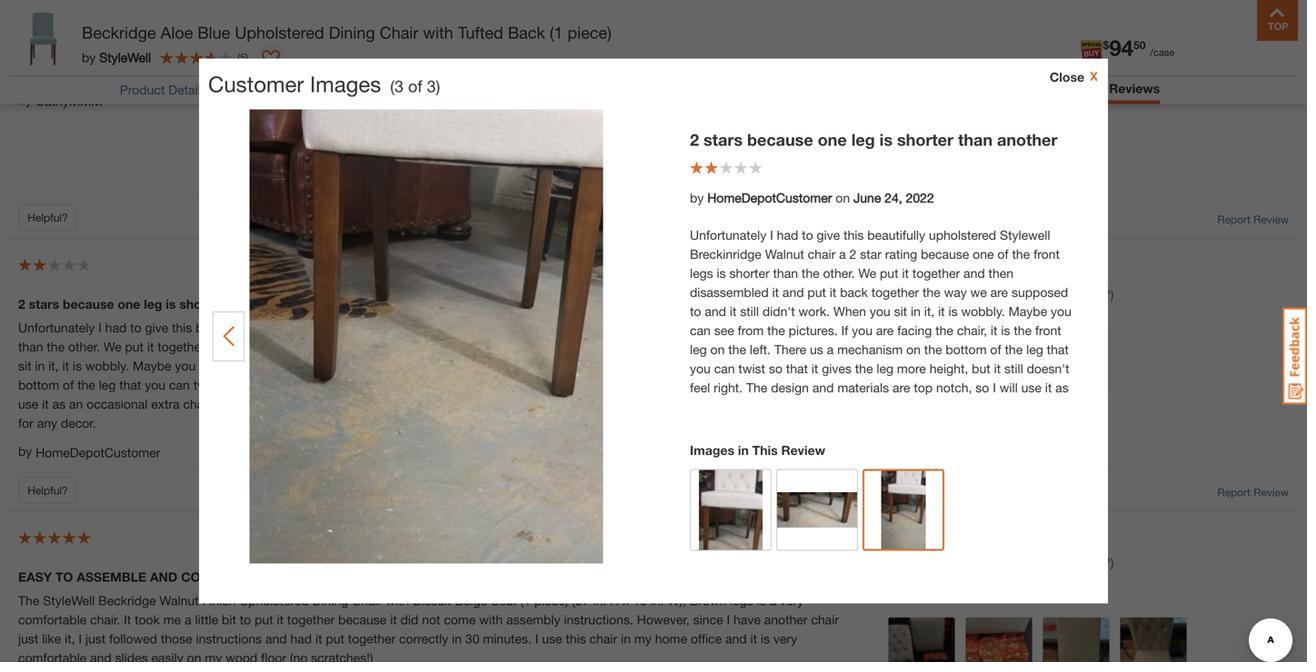 Task type: vqa. For each thing, say whether or not it's contained in the screenshot.
extra within the 2 stars because one leg is shorter than another Unfortunately I had to give this beautifully upholstered Stylewell Breckinridge Walnut chair a 2 star rating because one of the front legs is shorter than the other.  We put it together and then disassembled it and put it back together the way we are supposed to and it still didn't work.  When you sit in it, it is wobbly. Maybe you can see from the pictures.  If you are facing the chair, it is the front leg on the left. There us a mechanism on the bottom of the leg that you can twist so that it gives the leg more height, but it still doesn't feel right.  The design and materials are top notch,  so I will use it as an occasional extra chair when having large dinner events. The pretty biscuit tweed material with the tufted buttons provide a classic look for any decor.
yes



Task type: describe. For each thing, give the bounding box(es) containing it.
unfortunately i had to give this beautifully upholstered stylewell breckinridge walnut chair a 2 star rating because one of the front legs is shorter than the other.  we put it together and then disassembled it and put it back together the way we are supposed to and it still didn't work.  when you sit in it, it is wobbly. maybe you can see from the pictures.  if you are facing the chair, it is the front leg on the left. there us a mechanism on the bottom of the leg that you can twist so that it gives the leg more height, but it still doesn't feel right.  the design and materials are top notch,  so i will use it as an occasional extra chair when having large dinner events. the pretty biscuit tweed material with the tufted buttons provide a classic look for any decor.
[[690, 228, 1072, 453]]

2022 for pro
[[831, 261, 859, 276]]

of inside the beautiful new walnut finish chair is a delight to own.  very easy installation only took a few minutes. chair is well designed, and durable. also very comfortable padded in a biscuit beige colored fabric. love the button tufting which is one of my all-time favorite details.  the overall design is especially beautiful with mowt all decors.  the solid wood legs are walnut colored and show great attention to the overall detail and design. pleased to recommend these beautiful chairs to all interested shoppers.
[[532, 26, 543, 41]]

homedepotcustomer for by homedepotcustomer
[[36, 446, 160, 461]]

facing inside unfortunately i had to give this beautifully upholstered stylewell breckinridge walnut chair a 2 star rating because one of the front legs is shorter than the other.  we put it together and then disassembled it and put it back together the way we are supposed to and it still didn't work.  when you sit in it, it is wobbly. maybe you can see from the pictures.  if you are facing the chair, it is the front leg on the left. there us a mechanism on the bottom of the leg that you can twist so that it gives the leg more height, but it still doesn't feel right.  the design and materials are top notch,  so i will use it as an occasional extra chair when having large dinner events. the pretty biscuit tweed material with the tufted buttons provide a classic look for any decor.
[[897, 323, 932, 338]]

delight
[[228, 7, 266, 22]]

wood inside the beautiful new walnut finish chair is a delight to own.  very easy installation only took a few minutes. chair is well designed, and durable. also very comfortable padded in a biscuit beige colored fabric. love the button tufting which is one of my all-time favorite details.  the overall design is especially beautiful with mowt all decors.  the solid wood legs are walnut colored and show great attention to the overall detail and design. pleased to recommend these beautiful chairs to all interested shoppers.
[[314, 45, 345, 60]]

jun 24, 2022
[[786, 261, 859, 276]]

images in this review
[[690, 443, 825, 458]]

1 horizontal spatial overall
[[731, 26, 769, 41]]

back
[[508, 23, 545, 42]]

these
[[105, 64, 136, 79]]

(no
[[290, 651, 308, 663]]

helpful? for by
[[28, 212, 68, 224]]

legs inside the beautiful new walnut finish chair is a delight to own.  very easy installation only took a few minutes. chair is well designed, and durable. also very comfortable padded in a biscuit beige colored fabric. love the button tufting which is one of my all-time favorite details.  the overall design is especially beautiful with mowt all decors.  the solid wood legs are walnut colored and show great attention to the overall detail and design. pleased to recommend these beautiful chairs to all interested shoppers.
[[349, 45, 372, 60]]

tufted inside unfortunately i had to give this beautifully upholstered stylewell breckinridge walnut chair a 2 star rating because one of the front legs is shorter than the other.  we put it together and then disassembled it and put it back together the way we are supposed to and it still didn't work.  when you sit in it, it is wobbly. maybe you can see from the pictures.  if you are facing the chair, it is the front leg on the left. there us a mechanism on the bottom of the leg that you can twist so that it gives the leg more height, but it still doesn't feel right.  the design and materials are top notch,  so i will use it as an occasional extra chair when having large dinner events. the pretty biscuit tweed material with the tufted buttons provide a classic look for any decor.
[[903, 419, 936, 434]]

right. inside 2 stars because one leg is shorter than another unfortunately i had to give this beautifully upholstered stylewell breckinridge walnut chair a 2 star rating because one of the front legs is shorter than the other.  we put it together and then disassembled it and put it back together the way we are supposed to and it still didn't work.  when you sit in it, it is wobbly. maybe you can see from the pictures.  if you are facing the chair, it is the front leg on the left. there us a mechanism on the bottom of the leg that you can twist so that it gives the leg more height, but it still doesn't feel right.  the design and materials are top notch,  so i will use it as an occasional extra chair when having large dinner events. the pretty biscuit tweed material with the tufted buttons provide a classic look for any decor.
[[552, 378, 581, 393]]

0 vertical spatial piece)
[[568, 23, 612, 42]]

office
[[691, 632, 722, 647]]

june
[[854, 190, 881, 205]]

0 vertical spatial walnut
[[99, 7, 136, 22]]

bottom inside unfortunately i had to give this beautifully upholstered stylewell breckinridge walnut chair a 2 star rating because one of the front legs is shorter than the other.  we put it together and then disassembled it and put it back together the way we are supposed to and it still didn't work.  when you sit in it, it is wobbly. maybe you can see from the pictures.  if you are facing the chair, it is the front leg on the left. there us a mechanism on the bottom of the leg that you can twist so that it gives the leg more height, but it still doesn't feel right.  the design and materials are top notch,  so i will use it as an occasional extra chair when having large dinner events. the pretty biscuit tweed material with the tufted buttons provide a classic look for any decor.
[[946, 342, 987, 357]]

only
[[442, 7, 465, 22]]

on inside easy to assemble and comfortable the stylewell beckridge walnut finish upholstered dining chair with biscuit beige seat (1 piece) (37 in. h x 18 in. w), brown legs is a very comfortable chair. it took me a little bit to put it together because it did not come with assembly instructions. however, since i have another chair just like it, i just followed those instructions and had it put together correctly in 30 minutes. i use this chair in my home office and it is very comfortable and slides easily on my wood floor (no scratches!)
[[187, 651, 201, 663]]

this
[[752, 443, 778, 458]]

jun 23, 2022
[[786, 534, 859, 549]]

1 just from the left
[[18, 632, 38, 647]]

2 horizontal spatial my
[[634, 632, 652, 647]]

maybe inside 2 stars because one leg is shorter than another unfortunately i had to give this beautifully upholstered stylewell breckinridge walnut chair a 2 star rating because one of the front legs is shorter than the other.  we put it together and then disassembled it and put it back together the way we are supposed to and it still didn't work.  when you sit in it, it is wobbly. maybe you can see from the pictures.  if you are facing the chair, it is the front leg on the left. there us a mechanism on the bottom of the leg that you can twist so that it gives the leg more height, but it still doesn't feel right.  the design and materials are top notch,  so i will use it as an occasional extra chair when having large dinner events. the pretty biscuit tweed material with the tufted buttons provide a classic look for any decor.
[[133, 359, 171, 374]]

report review for by
[[1218, 213, 1289, 226]]

durable.
[[740, 7, 787, 22]]

by stylewell
[[82, 50, 151, 65]]

another inside easy to assemble and comfortable the stylewell beckridge walnut finish upholstered dining chair with biscuit beige seat (1 piece) (37 in. h x 18 in. w), brown legs is a very comfortable chair. it took me a little bit to put it together because it did not come with assembly instructions. however, since i have another chair just like it, i just followed those instructions and had it put together correctly in 30 minutes. i use this chair in my home office and it is very comfortable and slides easily on my wood floor (no scratches!)
[[764, 613, 808, 628]]

more inside 2 stars because one leg is shorter than another unfortunately i had to give this beautifully upholstered stylewell breckinridge walnut chair a 2 star rating because one of the front legs is shorter than the other.  we put it together and then disassembled it and put it back together the way we are supposed to and it still didn't work.  when you sit in it, it is wobbly. maybe you can see from the pictures.  if you are facing the chair, it is the front leg on the left. there us a mechanism on the bottom of the leg that you can twist so that it gives the leg more height, but it still doesn't feel right.  the design and materials are top notch,  so i will use it as an occasional extra chair when having large dinner events. the pretty biscuit tweed material with the tufted buttons provide a classic look for any decor.
[[352, 378, 381, 393]]

mowt
[[157, 45, 189, 60]]

94
[[1109, 35, 1134, 60]]

0 horizontal spatial (
[[237, 51, 240, 63]]

2 in. from the left
[[651, 594, 664, 609]]

0 horizontal spatial 24,
[[810, 261, 828, 276]]

bottom inside 2 stars because one leg is shorter than another unfortunately i had to give this beautifully upholstered stylewell breckinridge walnut chair a 2 star rating because one of the front legs is shorter than the other.  we put it together and then disassembled it and put it back together the way we are supposed to and it still didn't work.  when you sit in it, it is wobbly. maybe you can see from the pictures.  if you are facing the chair, it is the front leg on the left. there us a mechanism on the bottom of the leg that you can twist so that it gives the leg more height, but it still doesn't feel right.  the design and materials are top notch,  so i will use it as an occasional extra chair when having large dinner events. the pretty biscuit tweed material with the tufted buttons provide a classic look for any decor.
[[18, 378, 59, 393]]

aloe
[[161, 23, 193, 42]]

1 vertical spatial images
[[690, 443, 735, 458]]

reviews
[[1109, 81, 1160, 96]]

come
[[444, 613, 476, 628]]

homedepotcustomer button
[[36, 444, 160, 463]]

interested
[[260, 64, 317, 79]]

0 vertical spatial )
[[246, 51, 248, 63]]

(37
[[572, 594, 590, 609]]

easily
[[151, 651, 183, 663]]

love
[[325, 26, 352, 41]]

took inside the beautiful new walnut finish chair is a delight to own.  very easy installation only took a few minutes. chair is well designed, and durable. also very comfortable padded in a biscuit beige colored fabric. love the button tufting which is one of my all-time favorite details.  the overall design is especially beautiful with mowt all decors.  the solid wood legs are walnut colored and show great attention to the overall detail and design. pleased to recommend these beautiful chairs to all interested shoppers.
[[469, 7, 494, 22]]

tufting
[[418, 26, 454, 41]]

beckridge inside easy to assemble and comfortable the stylewell beckridge walnut finish upholstered dining chair with biscuit beige seat (1 piece) (37 in. h x 18 in. w), brown legs is a very comfortable chair. it took me a little bit to put it together because it did not come with assembly instructions. however, since i have another chair just like it, i just followed those instructions and had it put together correctly in 30 minutes. i use this chair in my home office and it is very comfortable and slides easily on my wood floor (no scratches!)
[[98, 594, 156, 609]]

had inside easy to assemble and comfortable the stylewell beckridge walnut finish upholstered dining chair with biscuit beige seat (1 piece) (37 in. h x 18 in. w), brown legs is a very comfortable chair. it took me a little bit to put it together because it did not come with assembly instructions. however, since i have another chair just like it, i just followed those instructions and had it put together correctly in 30 minutes. i use this chair in my home office and it is very comfortable and slides easily on my wood floor (no scratches!)
[[290, 632, 312, 647]]

us inside 2 stars because one leg is shorter than another unfortunately i had to give this beautifully upholstered stylewell breckinridge walnut chair a 2 star rating because one of the front legs is shorter than the other.  we put it together and then disassembled it and put it back together the way we are supposed to and it still didn't work.  when you sit in it, it is wobbly. maybe you can see from the pictures.  if you are facing the chair, it is the front leg on the left. there us a mechanism on the bottom of the leg that you can twist so that it gives the leg more height, but it still doesn't feel right.  the design and materials are top notch,  so i will use it as an occasional extra chair when having large dinner events. the pretty biscuit tweed material with the tufted buttons provide a classic look for any decor.
[[694, 359, 708, 374]]

this inside unfortunately i had to give this beautifully upholstered stylewell breckinridge walnut chair a 2 star rating because one of the front legs is shorter than the other.  we put it together and then disassembled it and put it back together the way we are supposed to and it still didn't work.  when you sit in it, it is wobbly. maybe you can see from the pictures.  if you are facing the chair, it is the front leg on the left. there us a mechanism on the bottom of the leg that you can twist so that it gives the leg more height, but it still doesn't feel right.  the design and materials are top notch,  so i will use it as an occasional extra chair when having large dinner events. the pretty biscuit tweed material with the tufted buttons provide a classic look for any decor.
[[844, 228, 864, 243]]

beautifully inside 2 stars because one leg is shorter than another unfortunately i had to give this beautifully upholstered stylewell breckinridge walnut chair a 2 star rating because one of the front legs is shorter than the other.  we put it together and then disassembled it and put it back together the way we are supposed to and it still didn't work.  when you sit in it, it is wobbly. maybe you can see from the pictures.  if you are facing the chair, it is the front leg on the left. there us a mechanism on the bottom of the leg that you can twist so that it gives the leg more height, but it still doesn't feel right.  the design and materials are top notch,  so i will use it as an occasional extra chair when having large dinner events. the pretty biscuit tweed material with the tufted buttons provide a classic look for any decor.
[[196, 321, 254, 336]]

chair, inside 2 stars because one leg is shorter than another unfortunately i had to give this beautifully upholstered stylewell breckinridge walnut chair a 2 star rating because one of the front legs is shorter than the other.  we put it together and then disassembled it and put it back together the way we are supposed to and it still didn't work.  when you sit in it, it is wobbly. maybe you can see from the pictures.  if you are facing the chair, it is the front leg on the left. there us a mechanism on the bottom of the leg that you can twist so that it gives the leg more height, but it still doesn't feel right.  the design and materials are top notch,  so i will use it as an occasional extra chair when having large dinner events. the pretty biscuit tweed material with the tufted buttons provide a classic look for any decor.
[[466, 359, 497, 374]]

0 horizontal spatial beautiful
[[78, 45, 127, 60]]

assemble
[[77, 570, 146, 585]]

breckinridge inside unfortunately i had to give this beautifully upholstered stylewell breckinridge walnut chair a 2 star rating because one of the front legs is shorter than the other.  we put it together and then disassembled it and put it back together the way we are supposed to and it still didn't work.  when you sit in it, it is wobbly. maybe you can see from the pictures.  if you are facing the chair, it is the front leg on the left. there us a mechanism on the bottom of the leg that you can twist so that it gives the leg more height, but it still doesn't feel right.  the design and materials are top notch,  so i will use it as an occasional extra chair when having large dinner events. the pretty biscuit tweed material with the tufted buttons provide a classic look for any decor.
[[690, 247, 762, 262]]

1 vertical spatial overall
[[665, 45, 703, 60]]

stars for 2 stars because one leg is shorter than another unfortunately i had to give this beautifully upholstered stylewell breckinridge walnut chair a 2 star rating because one of the front legs is shorter than the other.  we put it together and then disassembled it and put it back together the way we are supposed to and it still didn't work.  when you sit in it, it is wobbly. maybe you can see from the pictures.  if you are facing the chair, it is the front leg on the left. there us a mechanism on the bottom of the leg that you can twist so that it gives the leg more height, but it still doesn't feel right.  the design and materials are top notch,  so i will use it as an occasional extra chair when having large dinner events. the pretty biscuit tweed material with the tufted buttons provide a classic look for any decor.
[[29, 297, 59, 312]]

for inside 2 stars because one leg is shorter than another unfortunately i had to give this beautifully upholstered stylewell breckinridge walnut chair a 2 star rating because one of the front legs is shorter than the other.  we put it together and then disassembled it and put it back together the way we are supposed to and it still didn't work.  when you sit in it, it is wobbly. maybe you can see from the pictures.  if you are facing the chair, it is the front leg on the left. there us a mechanism on the bottom of the leg that you can twist so that it gives the leg more height, but it still doesn't feel right.  the design and materials are top notch,  so i will use it as an occasional extra chair when having large dinner events. the pretty biscuit tweed material with the tufted buttons provide a classic look for any decor.
[[18, 416, 33, 431]]

by homedepotcustomer
[[18, 444, 160, 461]]

(1 inside easy to assemble and comfortable the stylewell beckridge walnut finish upholstered dining chair with biscuit beige seat (1 piece) (37 in. h x 18 in. w), brown legs is a very comfortable chair. it took me a little bit to put it together because it did not come with assembly instructions. however, since i have another chair just like it, i just followed those instructions and had it put together correctly in 30 minutes. i use this chair in my home office and it is very comfortable and slides easily on my wood floor (no scratches!)
[[520, 594, 531, 609]]

0 horizontal spatial all
[[193, 45, 205, 60]]

seat
[[491, 594, 517, 609]]

$ 94 50
[[1103, 35, 1146, 60]]

30
[[465, 632, 480, 647]]

any inside 2 stars because one leg is shorter than another unfortunately i had to give this beautifully upholstered stylewell breckinridge walnut chair a 2 star rating because one of the front legs is shorter than the other.  we put it together and then disassembled it and put it back together the way we are supposed to and it still didn't work.  when you sit in it, it is wobbly. maybe you can see from the pictures.  if you are facing the chair, it is the front leg on the left. there us a mechanism on the bottom of the leg that you can twist so that it gives the leg more height, but it still doesn't feel right.  the design and materials are top notch,  so i will use it as an occasional extra chair when having large dinner events. the pretty biscuit tweed material with the tufted buttons provide a classic look for any decor.
[[37, 416, 57, 431]]

it, inside 2 stars because one leg is shorter than another unfortunately i had to give this beautifully upholstered stylewell breckinridge walnut chair a 2 star rating because one of the front legs is shorter than the other.  we put it together and then disassembled it and put it back together the way we are supposed to and it still didn't work.  when you sit in it, it is wobbly. maybe you can see from the pictures.  if you are facing the chair, it is the front leg on the left. there us a mechanism on the bottom of the leg that you can twist so that it gives the leg more height, but it still doesn't feel right.  the design and materials are top notch,  so i will use it as an occasional extra chair when having large dinner events. the pretty biscuit tweed material with the tufted buttons provide a classic look for any decor.
[[48, 359, 59, 374]]

0 vertical spatial dining
[[329, 23, 375, 42]]

design inside 2 stars because one leg is shorter than another unfortunately i had to give this beautifully upholstered stylewell breckinridge walnut chair a 2 star rating because one of the front legs is shorter than the other.  we put it together and then disassembled it and put it back together the way we are supposed to and it still didn't work.  when you sit in it, it is wobbly. maybe you can see from the pictures.  if you are facing the chair, it is the front leg on the left. there us a mechanism on the bottom of the leg that you can twist so that it gives the leg more height, but it still doesn't feel right.  the design and materials are top notch,  so i will use it as an occasional extra chair when having large dinner events. the pretty biscuit tweed material with the tufted buttons provide a classic look for any decor.
[[609, 378, 647, 393]]

by for by stylewell
[[82, 50, 96, 65]]

upholstered inside unfortunately i had to give this beautifully upholstered stylewell breckinridge walnut chair a 2 star rating because one of the front legs is shorter than the other.  we put it together and then disassembled it and put it back together the way we are supposed to and it still didn't work.  when you sit in it, it is wobbly. maybe you can see from the pictures.  if you are facing the chair, it is the front leg on the left. there us a mechanism on the bottom of the leg that you can twist so that it gives the leg more height, but it still doesn't feel right.  the design and materials are top notch,  so i will use it as an occasional extra chair when having large dinner events. the pretty biscuit tweed material with the tufted buttons provide a classic look for any decor.
[[929, 228, 997, 243]]

as inside 2 stars because one leg is shorter than another unfortunately i had to give this beautifully upholstered stylewell breckinridge walnut chair a 2 star rating because one of the front legs is shorter than the other.  we put it together and then disassembled it and put it back together the way we are supposed to and it still didn't work.  when you sit in it, it is wobbly. maybe you can see from the pictures.  if you are facing the chair, it is the front leg on the left. there us a mechanism on the bottom of the leg that you can twist so that it gives the leg more height, but it still doesn't feel right.  the design and materials are top notch,  so i will use it as an occasional extra chair when having large dinner events. the pretty biscuit tweed material with the tufted buttons provide a classic look for any decor.
[[52, 397, 66, 412]]

then inside 2 stars because one leg is shorter than another unfortunately i had to give this beautifully upholstered stylewell breckinridge walnut chair a 2 star rating because one of the front legs is shorter than the other.  we put it together and then disassembled it and put it back together the way we are supposed to and it still didn't work.  when you sit in it, it is wobbly. maybe you can see from the pictures.  if you are facing the chair, it is the front leg on the left. there us a mechanism on the bottom of the leg that you can twist so that it gives the leg more height, but it still doesn't feel right.  the design and materials are top notch,  so i will use it as an occasional extra chair when having large dinner events. the pretty biscuit tweed material with the tufted buttons provide a classic look for any decor.
[[234, 340, 259, 355]]

( inside the customer images ( 3 of 3 )
[[390, 76, 395, 96]]

more inside unfortunately i had to give this beautifully upholstered stylewell breckinridge walnut chair a 2 star rating because one of the front legs is shorter than the other.  we put it together and then disassembled it and put it back together the way we are supposed to and it still didn't work.  when you sit in it, it is wobbly. maybe you can see from the pictures.  if you are facing the chair, it is the front leg on the left. there us a mechanism on the bottom of the leg that you can twist so that it gives the leg more height, but it still doesn't feel right.  the design and materials are top notch,  so i will use it as an occasional extra chair when having large dinner events. the pretty biscuit tweed material with the tufted buttons provide a classic look for any decor.
[[897, 361, 926, 376]]

this?) for diy
[[1083, 556, 1114, 571]]

from inside 2 stars because one leg is shorter than another unfortunately i had to give this beautifully upholstered stylewell breckinridge walnut chair a 2 star rating because one of the front legs is shorter than the other.  we put it together and then disassembled it and put it back together the way we are supposed to and it still didn't work.  when you sit in it, it is wobbly. maybe you can see from the pictures.  if you are facing the chair, it is the front leg on the left. there us a mechanism on the bottom of the leg that you can twist so that it gives the leg more height, but it still doesn't feel right.  the design and materials are top notch,  so i will use it as an occasional extra chair when having large dinner events. the pretty biscuit tweed material with the tufted buttons provide a classic look for any decor.
[[247, 359, 273, 374]]

w),
[[668, 594, 686, 609]]

took inside easy to assemble and comfortable the stylewell beckridge walnut finish upholstered dining chair with biscuit beige seat (1 piece) (37 in. h x 18 in. w), brown legs is a very comfortable chair. it took me a little bit to put it together because it did not come with assembly instructions. however, since i have another chair just like it, i just followed those instructions and had it put together correctly in 30 minutes. i use this chair in my home office and it is very comfortable and slides easily on my wood floor (no scratches!)
[[135, 613, 160, 628]]

2 stars because one leg is shorter than another unfortunately i had to give this beautifully upholstered stylewell breckinridge walnut chair a 2 star rating because one of the front legs is shorter than the other.  we put it together and then disassembled it and put it back together the way we are supposed to and it still didn't work.  when you sit in it, it is wobbly. maybe you can see from the pictures.  if you are facing the chair, it is the front leg on the left. there us a mechanism on the bottom of the leg that you can twist so that it gives the leg more height, but it still doesn't feel right.  the design and materials are top notch,  so i will use it as an occasional extra chair when having large dinner events. the pretty biscuit tweed material with the tufted buttons provide a classic look for any decor.
[[18, 297, 856, 431]]

stars for 2 stars because one leg is shorter than another
[[704, 130, 743, 150]]

recommend
[[33, 64, 101, 79]]

1 horizontal spatial thumbnail image
[[777, 493, 857, 528]]

2 vertical spatial very
[[774, 632, 797, 647]]

another for 2 stars because one leg is shorter than another unfortunately i had to give this beautifully upholstered stylewell breckinridge walnut chair a 2 star rating because one of the front legs is shorter than the other.  we put it together and then disassembled it and put it back together the way we are supposed to and it still didn't work.  when you sit in it, it is wobbly. maybe you can see from the pictures.  if you are facing the chair, it is the front leg on the left. there us a mechanism on the bottom of the leg that you can twist so that it gives the leg more height, but it still doesn't feel right.  the design and materials are top notch,  so i will use it as an occasional extra chair when having large dinner events. the pretty biscuit tweed material with the tufted buttons provide a classic look for any decor.
[[257, 297, 304, 312]]

great
[[543, 45, 572, 60]]

see inside 2 stars because one leg is shorter than another unfortunately i had to give this beautifully upholstered stylewell breckinridge walnut chair a 2 star rating because one of the front legs is shorter than the other.  we put it together and then disassembled it and put it back together the way we are supposed to and it still didn't work.  when you sit in it, it is wobbly. maybe you can see from the pictures.  if you are facing the chair, it is the front leg on the left. there us a mechanism on the bottom of the leg that you can twist so that it gives the leg more height, but it still doesn't feel right.  the design and materials are top notch,  so i will use it as an occasional extra chair when having large dinner events. the pretty biscuit tweed material with the tufted buttons provide a classic look for any decor.
[[224, 359, 244, 374]]

2 vertical spatial my
[[205, 651, 222, 663]]

product
[[120, 82, 165, 97]]

feel inside 2 stars because one leg is shorter than another unfortunately i had to give this beautifully upholstered stylewell breckinridge walnut chair a 2 star rating because one of the front legs is shorter than the other.  we put it together and then disassembled it and put it back together the way we are supposed to and it still didn't work.  when you sit in it, it is wobbly. maybe you can see from the pictures.  if you are facing the chair, it is the front leg on the left. there us a mechanism on the bottom of the leg that you can twist so that it gives the leg more height, but it still doesn't feel right.  the design and materials are top notch,  so i will use it as an occasional extra chair when having large dinner events. the pretty biscuit tweed material with the tufted buttons provide a classic look for any decor.
[[528, 378, 548, 393]]

the inside easy to assemble and comfortable the stylewell beckridge walnut finish upholstered dining chair with biscuit beige seat (1 piece) (37 in. h x 18 in. w), brown legs is a very comfortable chair. it took me a little bit to put it together because it did not come with assembly instructions. however, since i have another chair just like it, i just followed those instructions and had it put together correctly in 30 minutes. i use this chair in my home office and it is very comfortable and slides easily on my wood floor (no scratches!)
[[18, 594, 39, 609]]

classic inside 2 stars because one leg is shorter than another unfortunately i had to give this beautifully upholstered stylewell breckinridge walnut chair a 2 star rating because one of the front legs is shorter than the other.  we put it together and then disassembled it and put it back together the way we are supposed to and it still didn't work.  when you sit in it, it is wobbly. maybe you can see from the pictures.  if you are facing the chair, it is the front leg on the left. there us a mechanism on the bottom of the leg that you can twist so that it gives the leg more height, but it still doesn't feel right.  the design and materials are top notch,  so i will use it as an occasional extra chair when having large dinner events. the pretty biscuit tweed material with the tufted buttons provide a classic look for any decor.
[[783, 397, 821, 412]]

to inside easy to assemble and comfortable the stylewell beckridge walnut finish upholstered dining chair with biscuit beige seat (1 piece) (37 in. h x 18 in. w), brown legs is a very comfortable chair. it took me a little bit to put it together because it did not come with assembly instructions. however, since i have another chair just like it, i just followed those instructions and had it put together correctly in 30 minutes. i use this chair in my home office and it is very comfortable and slides easily on my wood floor (no scratches!)
[[240, 613, 251, 628]]

1 vertical spatial walnut
[[397, 45, 434, 60]]

because inside easy to assemble and comfortable the stylewell beckridge walnut finish upholstered dining chair with biscuit beige seat (1 piece) (37 in. h x 18 in. w), brown legs is a very comfortable chair. it took me a little bit to put it together because it did not come with assembly instructions. however, since i have another chair just like it, i just followed those instructions and had it put together correctly in 30 minutes. i use this chair in my home office and it is very comfortable and slides easily on my wood floor (no scratches!)
[[338, 613, 387, 628]]

review inside customer images main content
[[781, 443, 825, 458]]

0 horizontal spatial images
[[310, 71, 381, 97]]

stylewell inside 2 stars because one leg is shorter than another unfortunately i had to give this beautifully upholstered stylewell breckinridge walnut chair a 2 star rating because one of the front legs is shorter than the other.  we put it together and then disassembled it and put it back together the way we are supposed to and it still didn't work.  when you sit in it, it is wobbly. maybe you can see from the pictures.  if you are facing the chair, it is the front leg on the left. there us a mechanism on the bottom of the leg that you can twist so that it gives the leg more height, but it still doesn't feel right.  the design and materials are top notch,  so i will use it as an occasional extra chair when having large dinner events. the pretty biscuit tweed material with the tufted buttons provide a classic look for any decor.
[[328, 321, 379, 336]]

wobbly. inside 2 stars because one leg is shorter than another unfortunately i had to give this beautifully upholstered stylewell breckinridge walnut chair a 2 star rating because one of the front legs is shorter than the other.  we put it together and then disassembled it and put it back together the way we are supposed to and it still didn't work.  when you sit in it, it is wobbly. maybe you can see from the pictures.  if you are facing the chair, it is the front leg on the left. there us a mechanism on the bottom of the leg that you can twist so that it gives the leg more height, but it still doesn't feel right.  the design and materials are top notch,  so i will use it as an occasional extra chair when having large dinner events. the pretty biscuit tweed material with the tufted buttons provide a classic look for any decor.
[[85, 359, 129, 374]]

walnut inside easy to assemble and comfortable the stylewell beckridge walnut finish upholstered dining chair with biscuit beige seat (1 piece) (37 in. h x 18 in. w), brown legs is a very comfortable chair. it took me a little bit to put it together because it did not come with assembly instructions. however, since i have another chair just like it, i just followed those instructions and had it put together correctly in 30 minutes. i use this chair in my home office and it is very comfortable and slides easily on my wood floor (no scratches!)
[[160, 594, 199, 609]]

events. inside 2 stars because one leg is shorter than another unfortunately i had to give this beautifully upholstered stylewell breckinridge walnut chair a 2 star rating because one of the front legs is shorter than the other.  we put it together and then disassembled it and put it back together the way we are supposed to and it still didn't work.  when you sit in it, it is wobbly. maybe you can see from the pictures.  if you are facing the chair, it is the front leg on the left. there us a mechanism on the bottom of the leg that you can twist so that it gives the leg more height, but it still doesn't feel right.  the design and materials are top notch,  so i will use it as an occasional extra chair when having large dinner events. the pretty biscuit tweed material with the tufted buttons provide a classic look for any decor.
[[360, 397, 401, 412]]

instructions
[[196, 632, 262, 647]]

upholstered inside 2 stars because one leg is shorter than another unfortunately i had to give this beautifully upholstered stylewell breckinridge walnut chair a 2 star rating because one of the front legs is shorter than the other.  we put it together and then disassembled it and put it back together the way we are supposed to and it still didn't work.  when you sit in it, it is wobbly. maybe you can see from the pictures.  if you are facing the chair, it is the front leg on the left. there us a mechanism on the bottom of the leg that you can twist so that it gives the leg more height, but it still doesn't feel right.  the design and materials are top notch,  so i will use it as an occasional extra chair when having large dinner events. the pretty biscuit tweed material with the tufted buttons provide a classic look for any decor.
[[257, 321, 325, 336]]

finish
[[202, 594, 236, 609]]

walnut inside 2 stars because one leg is shorter than another unfortunately i had to give this beautifully upholstered stylewell breckinridge walnut chair a 2 star rating because one of the front legs is shorter than the other.  we put it together and then disassembled it and put it back together the way we are supposed to and it still didn't work.  when you sit in it, it is wobbly. maybe you can see from the pictures.  if you are facing the chair, it is the front leg on the left. there us a mechanism on the bottom of the leg that you can twist so that it gives the leg more height, but it still doesn't feel right.  the design and materials are top notch,  so i will use it as an occasional extra chair when having large dinner events. the pretty biscuit tweed material with the tufted buttons provide a classic look for any decor.
[[457, 321, 496, 336]]

seed
[[906, 287, 935, 302]]

comfortable
[[181, 570, 279, 585]]

finish
[[140, 7, 170, 22]]

0 vertical spatial upholstered
[[235, 23, 324, 42]]

very inside the beautiful new walnut finish chair is a delight to own.  very easy installation only took a few minutes. chair is well designed, and durable. also very comfortable padded in a biscuit beige colored fabric. love the button tufting which is one of my all-time favorite details.  the overall design is especially beautiful with mowt all decors.  the solid wood legs are walnut colored and show great attention to the overall detail and design. pleased to recommend these beautiful chairs to all interested shoppers.
[[818, 7, 842, 22]]

0 vertical spatial (1
[[550, 23, 563, 42]]

seed program review
[[906, 287, 1032, 302]]

like
[[42, 632, 61, 647]]

but inside 2 stars because one leg is shorter than another unfortunately i had to give this beautifully upholstered stylewell breckinridge walnut chair a 2 star rating because one of the front legs is shorter than the other.  we put it together and then disassembled it and put it back together the way we are supposed to and it still didn't work.  when you sit in it, it is wobbly. maybe you can see from the pictures.  if you are facing the chair, it is the front leg on the left. there us a mechanism on the bottom of the leg that you can twist so that it gives the leg more height, but it still doesn't feel right.  the design and materials are top notch,  so i will use it as an occasional extra chair when having large dinner events. the pretty biscuit tweed material with the tufted buttons provide a classic look for any decor.
[[427, 378, 445, 393]]

slides
[[115, 651, 148, 663]]

doesn't inside unfortunately i had to give this beautifully upholstered stylewell breckinridge walnut chair a 2 star rating because one of the front legs is shorter than the other.  we put it together and then disassembled it and put it back together the way we are supposed to and it still didn't work.  when you sit in it, it is wobbly. maybe you can see from the pictures.  if you are facing the chair, it is the front leg on the left. there us a mechanism on the bottom of the leg that you can twist so that it gives the leg more height, but it still doesn't feel right.  the design and materials are top notch,  so i will use it as an occasional extra chair when having large dinner events. the pretty biscuit tweed material with the tufted buttons provide a classic look for any decor.
[[1027, 361, 1070, 376]]

doesn't inside 2 stars because one leg is shorter than another unfortunately i had to give this beautifully upholstered stylewell breckinridge walnut chair a 2 star rating because one of the front legs is shorter than the other.  we put it together and then disassembled it and put it back together the way we are supposed to and it still didn't work.  when you sit in it, it is wobbly. maybe you can see from the pictures.  if you are facing the chair, it is the front leg on the left. there us a mechanism on the bottom of the leg that you can twist so that it gives the leg more height, but it still doesn't feel right.  the design and materials are top notch,  so i will use it as an occasional extra chair when having large dinner events. the pretty biscuit tweed material with the tufted buttons provide a classic look for any decor.
[[482, 378, 524, 393]]

homedepotcustomer for by homedepotcustomer on june 24, 2022
[[707, 190, 832, 205]]

few
[[508, 7, 528, 22]]

easy to assemble and comfortable the stylewell beckridge walnut finish upholstered dining chair with biscuit beige seat (1 piece) (37 in. h x 18 in. w), brown legs is a very comfortable chair. it took me a little bit to put it together because it did not come with assembly instructions. however, since i have another chair just like it, i just followed those instructions and had it put together correctly in 30 minutes. i use this chair in my home office and it is very comfortable and slides easily on my wood floor (no scratches!)
[[18, 570, 839, 663]]

are inside the beautiful new walnut finish chair is a delight to own.  very easy installation only took a few minutes. chair is well designed, and durable. also very comfortable padded in a biscuit beige colored fabric. love the button tufting which is one of my all-time favorite details.  the overall design is especially beautiful with mowt all decors.  the solid wood legs are walnut colored and show great attention to the overall detail and design. pleased to recommend these beautiful chairs to all interested shoppers.
[[376, 45, 393, 60]]

brown
[[690, 594, 727, 609]]

supposed inside 2 stars because one leg is shorter than another unfortunately i had to give this beautifully upholstered stylewell breckinridge walnut chair a 2 star rating because one of the front legs is shorter than the other.  we put it together and then disassembled it and put it back together the way we are supposed to and it still didn't work.  when you sit in it, it is wobbly. maybe you can see from the pictures.  if you are facing the chair, it is the front leg on the left. there us a mechanism on the bottom of the leg that you can twist so that it gives the leg more height, but it still doesn't feel right.  the design and materials are top notch,  so i will use it as an occasional extra chair when having large dinner events. the pretty biscuit tweed material with the tufted buttons provide a classic look for any decor.
[[584, 340, 641, 355]]

(what's this?) for diy
[[1037, 556, 1114, 571]]

report review for 2 stars because one leg is shorter than another
[[1218, 486, 1289, 499]]

there inside unfortunately i had to give this beautifully upholstered stylewell breckinridge walnut chair a 2 star rating because one of the front legs is shorter than the other.  we put it together and then disassembled it and put it back together the way we are supposed to and it still didn't work.  when you sit in it, it is wobbly. maybe you can see from the pictures.  if you are facing the chair, it is the front leg on the left. there us a mechanism on the bottom of the leg that you can twist so that it gives the leg more height, but it still doesn't feel right.  the design and materials are top notch,  so i will use it as an occasional extra chair when having large dinner events. the pretty biscuit tweed material with the tufted buttons provide a classic look for any decor.
[[774, 342, 806, 357]]

beige inside easy to assemble and comfortable the stylewell beckridge walnut finish upholstered dining chair with biscuit beige seat (1 piece) (37 in. h x 18 in. w), brown legs is a very comfortable chair. it took me a little bit to put it together because it did not come with assembly instructions. however, since i have another chair just like it, i just followed those instructions and had it put together correctly in 30 minutes. i use this chair in my home office and it is very comfortable and slides easily on my wood floor (no scratches!)
[[455, 594, 487, 609]]

1 in. from the left
[[593, 594, 607, 609]]

to
[[55, 570, 73, 585]]

product image image
[[14, 9, 73, 68]]

sit inside unfortunately i had to give this beautifully upholstered stylewell breckinridge walnut chair a 2 star rating because one of the front legs is shorter than the other.  we put it together and then disassembled it and put it back together the way we are supposed to and it still didn't work.  when you sit in it, it is wobbly. maybe you can see from the pictures.  if you are facing the chair, it is the front leg on the left. there us a mechanism on the bottom of the leg that you can twist so that it gives the leg more height, but it still doesn't feel right.  the design and materials are top notch,  so i will use it as an occasional extra chair when having large dinner events. the pretty biscuit tweed material with the tufted buttons provide a classic look for any decor.
[[894, 304, 907, 319]]

program
[[939, 287, 988, 302]]

stylewell inside easy to assemble and comfortable the stylewell beckridge walnut finish upholstered dining chair with biscuit beige seat (1 piece) (37 in. h x 18 in. w), brown legs is a very comfortable chair. it took me a little bit to put it together because it did not come with assembly instructions. however, since i have another chair just like it, i just followed those instructions and had it put together correctly in 30 minutes. i use this chair in my home office and it is very comfortable and slides easily on my wood floor (no scratches!)
[[43, 594, 95, 609]]

very
[[319, 7, 344, 22]]

all-
[[567, 26, 585, 41]]

pictures. inside unfortunately i had to give this beautifully upholstered stylewell breckinridge walnut chair a 2 star rating because one of the front legs is shorter than the other.  we put it together and then disassembled it and put it back together the way we are supposed to and it still didn't work.  when you sit in it, it is wobbly. maybe you can see from the pictures.  if you are facing the chair, it is the front leg on the left. there us a mechanism on the bottom of the leg that you can twist so that it gives the leg more height, but it still doesn't feel right.  the design and materials are top notch,  so i will use it as an occasional extra chair when having large dinner events. the pretty biscuit tweed material with the tufted buttons provide a classic look for any decor.
[[789, 323, 838, 338]]

scratches!)
[[311, 651, 373, 663]]

1 vertical spatial chair
[[380, 23, 419, 42]]

1 3 from the left
[[395, 76, 404, 96]]

also
[[790, 7, 815, 22]]

disassembled inside unfortunately i had to give this beautifully upholstered stylewell breckinridge walnut chair a 2 star rating because one of the front legs is shorter than the other.  we put it together and then disassembled it and put it back together the way we are supposed to and it still didn't work.  when you sit in it, it is wobbly. maybe you can see from the pictures.  if you are facing the chair, it is the front leg on the left. there us a mechanism on the bottom of the leg that you can twist so that it gives the leg more height, but it still doesn't feel right.  the design and materials are top notch,  so i will use it as an occasional extra chair when having large dinner events. the pretty biscuit tweed material with the tufted buttons provide a classic look for any decor.
[[690, 285, 769, 300]]

0 vertical spatial colored
[[240, 26, 282, 41]]

2 horizontal spatial thumbnail image
[[881, 471, 926, 562]]

favorite
[[613, 26, 655, 41]]

back inside 2 stars because one leg is shorter than another unfortunately i had to give this beautifully upholstered stylewell breckinridge walnut chair a 2 star rating because one of the front legs is shorter than the other.  we put it together and then disassembled it and put it back together the way we are supposed to and it still didn't work.  when you sit in it, it is wobbly. maybe you can see from the pictures.  if you are facing the chair, it is the front leg on the left. there us a mechanism on the bottom of the leg that you can twist so that it gives the leg more height, but it still doesn't feel right.  the design and materials are top notch,  so i will use it as an occasional extra chair when having large dinner events. the pretty biscuit tweed material with the tufted buttons provide a classic look for any decor.
[[412, 340, 440, 355]]

those
[[161, 632, 192, 647]]

height, inside 2 stars because one leg is shorter than another unfortunately i had to give this beautifully upholstered stylewell breckinridge walnut chair a 2 star rating because one of the front legs is shorter than the other.  we put it together and then disassembled it and put it back together the way we are supposed to and it still didn't work.  when you sit in it, it is wobbly. maybe you can see from the pictures.  if you are facing the chair, it is the front leg on the left. there us a mechanism on the bottom of the leg that you can twist so that it gives the leg more height, but it still doesn't feel right.  the design and materials are top notch,  so i will use it as an occasional extra chair when having large dinner events. the pretty biscuit tweed material with the tufted buttons provide a classic look for any decor.
[[385, 378, 423, 393]]

customer reviews
[[1046, 81, 1160, 96]]

chair inside the beautiful new walnut finish chair is a delight to own.  very easy installation only took a few minutes. chair is well designed, and durable. also very comfortable padded in a biscuit beige colored fabric. love the button tufting which is one of my all-time favorite details.  the overall design is especially beautiful with mowt all decors.  the solid wood legs are walnut colored and show great attention to the overall detail and design. pleased to recommend these beautiful chairs to all interested shoppers.
[[173, 7, 201, 22]]

diy
[[906, 530, 926, 545]]

one inside the beautiful new walnut finish chair is a delight to own.  very easy installation only took a few minutes. chair is well designed, and durable. also very comfortable padded in a biscuit beige colored fabric. love the button tufting which is one of my all-time favorite details.  the overall design is especially beautiful with mowt all decors.  the solid wood legs are walnut colored and show great attention to the overall detail and design. pleased to recommend these beautiful chairs to all interested shoppers.
[[507, 26, 529, 41]]

bit
[[222, 613, 236, 628]]

give inside unfortunately i had to give this beautifully upholstered stylewell breckinridge walnut chair a 2 star rating because one of the front legs is shorter than the other.  we put it together and then disassembled it and put it back together the way we are supposed to and it still didn't work.  when you sit in it, it is wobbly. maybe you can see from the pictures.  if you are facing the chair, it is the front leg on the left. there us a mechanism on the bottom of the leg that you can twist so that it gives the leg more height, but it still doesn't feel right.  the design and materials are top notch,  so i will use it as an occasional extra chair when having large dinner events. the pretty biscuit tweed material with the tufted buttons provide a classic look for any decor.
[[817, 228, 840, 243]]

occasional inside unfortunately i had to give this beautifully upholstered stylewell breckinridge walnut chair a 2 star rating because one of the front legs is shorter than the other.  we put it together and then disassembled it and put it back together the way we are supposed to and it still didn't work.  when you sit in it, it is wobbly. maybe you can see from the pictures.  if you are facing the chair, it is the front leg on the left. there us a mechanism on the bottom of the leg that you can twist so that it gives the leg more height, but it still doesn't feel right.  the design and materials are top notch,  so i will use it as an occasional extra chair when having large dinner events. the pretty biscuit tweed material with the tufted buttons provide a classic look for any decor.
[[707, 400, 769, 415]]

design.
[[766, 45, 807, 60]]

feedback link image
[[1283, 307, 1307, 405]]

0 vertical spatial beckridge
[[82, 23, 156, 42]]

installation
[[377, 7, 438, 22]]

3 comfortable from the top
[[18, 651, 87, 663]]

way inside unfortunately i had to give this beautifully upholstered stylewell breckinridge walnut chair a 2 star rating because one of the front legs is shorter than the other.  we put it together and then disassembled it and put it back together the way we are supposed to and it still didn't work.  when you sit in it, it is wobbly. maybe you can see from the pictures.  if you are facing the chair, it is the front leg on the left. there us a mechanism on the bottom of the leg that you can twist so that it gives the leg more height, but it still doesn't feel right.  the design and materials are top notch,  so i will use it as an occasional extra chair when having large dinner events. the pretty biscuit tweed material with the tufted buttons provide a classic look for any decor.
[[944, 285, 967, 300]]

because inside unfortunately i had to give this beautifully upholstered stylewell breckinridge walnut chair a 2 star rating because one of the front legs is shorter than the other.  we put it together and then disassembled it and put it back together the way we are supposed to and it still didn't work.  when you sit in it, it is wobbly. maybe you can see from the pictures.  if you are facing the chair, it is the front leg on the left. there us a mechanism on the bottom of the leg that you can twist so that it gives the leg more height, but it still doesn't feel right.  the design and materials are top notch,  so i will use it as an occasional extra chair when having large dinner events. the pretty biscuit tweed material with the tufted buttons provide a classic look for any decor.
[[921, 247, 969, 262]]

have
[[734, 613, 761, 628]]

rating inside 2 stars because one leg is shorter than another unfortunately i had to give this beautifully upholstered stylewell breckinridge walnut chair a 2 star rating because one of the front legs is shorter than the other.  we put it together and then disassembled it and put it back together the way we are supposed to and it still didn't work.  when you sit in it, it is wobbly. maybe you can see from the pictures.  if you are facing the chair, it is the front leg on the left. there us a mechanism on the bottom of the leg that you can twist so that it gives the leg more height, but it still doesn't feel right.  the design and materials are top notch,  so i will use it as an occasional extra chair when having large dinner events. the pretty biscuit tweed material with the tufted buttons provide a classic look for any decor.
[[577, 321, 610, 336]]

(what's this?) link for pro
[[1037, 285, 1114, 304]]

18
[[633, 594, 647, 609]]

by homedepotcustomer on june 24, 2022
[[690, 190, 934, 205]]

close
[[1050, 70, 1085, 85]]

( 5 )
[[237, 51, 248, 63]]

beckridge aloe blue upholstered dining chair with tufted back (1 piece)
[[82, 23, 612, 42]]

shoppers.
[[320, 64, 377, 79]]

notch, inside 2 stars because one leg is shorter than another unfortunately i had to give this beautifully upholstered stylewell breckinridge walnut chair a 2 star rating because one of the front legs is shorter than the other.  we put it together and then disassembled it and put it back together the way we are supposed to and it still didn't work.  when you sit in it, it is wobbly. maybe you can see from the pictures.  if you are facing the chair, it is the front leg on the left. there us a mechanism on the bottom of the leg that you can twist so that it gives the leg more height, but it still doesn't feel right.  the design and materials are top notch,  so i will use it as an occasional extra chair when having large dinner events. the pretty biscuit tweed material with the tufted buttons provide a classic look for any decor.
[[774, 378, 810, 393]]

mechanism inside 2 stars because one leg is shorter than another unfortunately i had to give this beautifully upholstered stylewell breckinridge walnut chair a 2 star rating because one of the front legs is shorter than the other.  we put it together and then disassembled it and put it back together the way we are supposed to and it still didn't work.  when you sit in it, it is wobbly. maybe you can see from the pictures.  if you are facing the chair, it is the front leg on the left. there us a mechanism on the bottom of the leg that you can twist so that it gives the leg more height, but it still doesn't feel right.  the design and materials are top notch,  so i will use it as an occasional extra chair when having large dinner events. the pretty biscuit tweed material with the tufted buttons provide a classic look for any decor.
[[722, 359, 787, 374]]

specifications
[[419, 82, 500, 97]]

beautifully inside unfortunately i had to give this beautifully upholstered stylewell breckinridge walnut chair a 2 star rating because one of the front legs is shorter than the other.  we put it together and then disassembled it and put it back together the way we are supposed to and it still didn't work.  when you sit in it, it is wobbly. maybe you can see from the pictures.  if you are facing the chair, it is the front leg on the left. there us a mechanism on the bottom of the leg that you can twist so that it gives the leg more height, but it still doesn't feel right.  the design and materials are top notch,  so i will use it as an occasional extra chair when having large dinner events. the pretty biscuit tweed material with the tufted buttons provide a classic look for any decor.
[[868, 228, 926, 243]]

0 horizontal spatial thumbnail image
[[699, 470, 763, 561]]

1 horizontal spatial colored
[[438, 45, 481, 60]]

$
[[1103, 39, 1109, 51]]

detail
[[706, 45, 737, 60]]

2 just from the left
[[85, 632, 106, 647]]

dinner inside unfortunately i had to give this beautifully upholstered stylewell breckinridge walnut chair a 2 star rating because one of the front legs is shorter than the other.  we put it together and then disassembled it and put it back together the way we are supposed to and it still didn't work.  when you sit in it, it is wobbly. maybe you can see from the pictures.  if you are facing the chair, it is the front leg on the left. there us a mechanism on the bottom of the leg that you can twist so that it gives the leg more height, but it still doesn't feel right.  the design and materials are top notch,  so i will use it as an occasional extra chair when having large dinner events. the pretty biscuit tweed material with the tufted buttons provide a classic look for any decor.
[[942, 400, 977, 415]]

when inside 2 stars because one leg is shorter than another unfortunately i had to give this beautifully upholstered stylewell breckinridge walnut chair a 2 star rating because one of the front legs is shorter than the other.  we put it together and then disassembled it and put it back together the way we are supposed to and it still didn't work.  when you sit in it, it is wobbly. maybe you can see from the pictures.  if you are facing the chair, it is the front leg on the left. there us a mechanism on the bottom of the leg that you can twist so that it gives the leg more height, but it still doesn't feel right.  the design and materials are top notch,  so i will use it as an occasional extra chair when having large dinner events. the pretty biscuit tweed material with the tufted buttons provide a classic look for any decor.
[[788, 340, 820, 355]]

left. inside unfortunately i had to give this beautifully upholstered stylewell breckinridge walnut chair a 2 star rating because one of the front legs is shorter than the other.  we put it together and then disassembled it and put it back together the way we are supposed to and it still didn't work.  when you sit in it, it is wobbly. maybe you can see from the pictures.  if you are facing the chair, it is the front leg on the left. there us a mechanism on the bottom of the leg that you can twist so that it gives the leg more height, but it still doesn't feel right.  the design and materials are top notch,  so i will use it as an occasional extra chair when having large dinner events. the pretty biscuit tweed material with the tufted buttons provide a classic look for any decor.
[[750, 342, 771, 357]]

comfortable inside the beautiful new walnut finish chair is a delight to own.  very easy installation only took a few minutes. chair is well designed, and durable. also very comfortable padded in a biscuit beige colored fabric. love the button tufting which is one of my all-time favorite details.  the overall design is especially beautiful with mowt all decors.  the solid wood legs are walnut colored and show great attention to the overall detail and design. pleased to recommend these beautiful chairs to all interested shoppers.
[[18, 26, 87, 41]]

little
[[195, 613, 218, 628]]

biscuit inside easy to assemble and comfortable the stylewell beckridge walnut finish upholstered dining chair with biscuit beige seat (1 piece) (37 in. h x 18 in. w), brown legs is a very comfortable chair. it took me a little bit to put it together because it did not come with assembly instructions. however, since i have another chair just like it, i just followed those instructions and had it put together correctly in 30 minutes. i use this chair in my home office and it is very comfortable and slides easily on my wood floor (no scratches!)
[[413, 594, 451, 609]]

when inside unfortunately i had to give this beautifully upholstered stylewell breckinridge walnut chair a 2 star rating because one of the front legs is shorter than the other.  we put it together and then disassembled it and put it back together the way we are supposed to and it still didn't work.  when you sit in it, it is wobbly. maybe you can see from the pictures.  if you are facing the chair, it is the front leg on the left. there us a mechanism on the bottom of the leg that you can twist so that it gives the leg more height, but it still doesn't feel right.  the design and materials are top notch,  so i will use it as an occasional extra chair when having large dinner events. the pretty biscuit tweed material with the tufted buttons provide a classic look for any decor.
[[834, 304, 866, 319]]

especially
[[18, 45, 74, 60]]

correctly
[[399, 632, 448, 647]]

button
[[377, 26, 414, 41]]

did
[[401, 613, 419, 628]]

time
[[585, 26, 609, 41]]

pro
[[906, 257, 925, 272]]

wood inside easy to assemble and comfortable the stylewell beckridge walnut finish upholstered dining chair with biscuit beige seat (1 piece) (37 in. h x 18 in. w), brown legs is a very comfortable chair. it took me a little bit to put it together because it did not come with assembly instructions. however, since i have another chair just like it, i just followed those instructions and had it put together correctly in 30 minutes. i use this chair in my home office and it is very comfortable and slides easily on my wood floor (no scratches!)
[[226, 651, 257, 663]]

provide inside unfortunately i had to give this beautifully upholstered stylewell breckinridge walnut chair a 2 star rating because one of the front legs is shorter than the other.  we put it together and then disassembled it and put it back together the way we are supposed to and it still didn't work.  when you sit in it, it is wobbly. maybe you can see from the pictures.  if you are facing the chair, it is the front leg on the left. there us a mechanism on the bottom of the leg that you can twist so that it gives the leg more height, but it still doesn't feel right.  the design and materials are top notch,  so i will use it as an occasional extra chair when having large dinner events. the pretty biscuit tweed material with the tufted buttons provide a classic look for any decor.
[[987, 419, 1029, 434]]

1 vertical spatial all
[[244, 64, 257, 79]]

h
[[610, 594, 619, 609]]

we inside 2 stars because one leg is shorter than another unfortunately i had to give this beautifully upholstered stylewell breckinridge walnut chair a 2 star rating because one of the front legs is shorter than the other.  we put it together and then disassembled it and put it back together the way we are supposed to and it still didn't work.  when you sit in it, it is wobbly. maybe you can see from the pictures.  if you are facing the chair, it is the front leg on the left. there us a mechanism on the bottom of the leg that you can twist so that it gives the leg more height, but it still doesn't feel right.  the design and materials are top notch,  so i will use it as an occasional extra chair when having large dinner events. the pretty biscuit tweed material with the tufted buttons provide a classic look for any decor.
[[543, 340, 559, 355]]

1 horizontal spatial stylewell
[[99, 50, 151, 65]]



Task type: locate. For each thing, give the bounding box(es) containing it.
2022 for diy
[[831, 534, 859, 549]]

twist inside 2 stars because one leg is shorter than another unfortunately i had to give this beautifully upholstered stylewell breckinridge walnut chair a 2 star rating because one of the front legs is shorter than the other.  we put it together and then disassembled it and put it back together the way we are supposed to and it still didn't work.  when you sit in it, it is wobbly. maybe you can see from the pictures.  if you are facing the chair, it is the front leg on the left. there us a mechanism on the bottom of the leg that you can twist so that it gives the leg more height, but it still doesn't feel right.  the design and materials are top notch,  so i will use it as an occasional extra chair when having large dinner events. the pretty biscuit tweed material with the tufted buttons provide a classic look for any decor.
[[193, 378, 220, 393]]

since
[[693, 613, 723, 628]]

0 horizontal spatial wobbly.
[[85, 359, 129, 374]]

0 horizontal spatial sit
[[18, 359, 31, 374]]

beige up come
[[455, 594, 487, 609]]

instructions.
[[564, 613, 634, 628]]

occasional up the homedepotcustomer button
[[87, 397, 148, 412]]

2 stars because one leg is shorter than another
[[690, 130, 1058, 150]]

customer for reviews
[[1046, 81, 1106, 96]]

cathymmm button
[[36, 92, 102, 111]]

all down 5
[[244, 64, 257, 79]]

beckridge
[[82, 23, 156, 42], [98, 594, 156, 609]]

my down however,
[[634, 632, 652, 647]]

fabric.
[[286, 26, 321, 41]]

0 horizontal spatial occasional
[[87, 397, 148, 412]]

us inside unfortunately i had to give this beautifully upholstered stylewell breckinridge walnut chair a 2 star rating because one of the front legs is shorter than the other.  we put it together and then disassembled it and put it back together the way we are supposed to and it still didn't work.  when you sit in it, it is wobbly. maybe you can see from the pictures.  if you are facing the chair, it is the front leg on the left. there us a mechanism on the bottom of the leg that you can twist so that it gives the leg more height, but it still doesn't feel right.  the design and materials are top notch,  so i will use it as an occasional extra chair when having large dinner events. the pretty biscuit tweed material with the tufted buttons provide a classic look for any decor.
[[810, 342, 823, 357]]

another for 2 stars because one leg is shorter than another
[[997, 130, 1058, 150]]

1 report review from the top
[[1218, 213, 1289, 226]]

attention
[[576, 45, 626, 60]]

wobbly. up the homedepotcustomer button
[[85, 359, 129, 374]]

1 horizontal spatial top
[[914, 380, 933, 395]]

0 vertical spatial for
[[18, 416, 33, 431]]

tufted
[[458, 23, 503, 42]]

buttons inside unfortunately i had to give this beautifully upholstered stylewell breckinridge walnut chair a 2 star rating because one of the front legs is shorter than the other.  we put it together and then disassembled it and put it back together the way we are supposed to and it still didn't work.  when you sit in it, it is wobbly. maybe you can see from the pictures.  if you are facing the chair, it is the front leg on the left. there us a mechanism on the bottom of the leg that you can twist so that it gives the leg more height, but it still doesn't feel right.  the design and materials are top notch,  so i will use it as an occasional extra chair when having large dinner events. the pretty biscuit tweed material with the tufted buttons provide a classic look for any decor.
[[940, 419, 983, 434]]

in inside unfortunately i had to give this beautifully upholstered stylewell breckinridge walnut chair a 2 star rating because one of the front legs is shorter than the other.  we put it together and then disassembled it and put it back together the way we are supposed to and it still didn't work.  when you sit in it, it is wobbly. maybe you can see from the pictures.  if you are facing the chair, it is the front leg on the left. there us a mechanism on the bottom of the leg that you can twist so that it gives the leg more height, but it still doesn't feel right.  the design and materials are top notch,  so i will use it as an occasional extra chair when having large dinner events. the pretty biscuit tweed material with the tufted buttons provide a classic look for any decor.
[[911, 304, 921, 319]]

colored down which
[[438, 45, 481, 60]]

very
[[818, 7, 842, 22], [780, 594, 804, 609], [774, 632, 797, 647]]

unfortunately
[[690, 228, 767, 243], [18, 321, 95, 336]]

customer images main content
[[0, 0, 1307, 663]]

1 vertical spatial chair,
[[466, 359, 497, 374]]

in. left h
[[593, 594, 607, 609]]

report for by
[[1218, 213, 1251, 226]]

thumbnail image
[[699, 470, 763, 561], [881, 471, 926, 562], [777, 493, 857, 528]]

minutes. down assembly on the bottom of the page
[[483, 632, 532, 647]]

images left this
[[690, 443, 735, 458]]

customer down 5
[[208, 71, 304, 97]]

1 helpful? from the top
[[28, 212, 68, 224]]

beautiful up product details
[[139, 64, 188, 79]]

1 this?) from the top
[[1083, 287, 1114, 302]]

pretty inside 2 stars because one leg is shorter than another unfortunately i had to give this beautifully upholstered stylewell breckinridge walnut chair a 2 star rating because one of the front legs is shorter than the other.  we put it together and then disassembled it and put it back together the way we are supposed to and it still didn't work.  when you sit in it, it is wobbly. maybe you can see from the pictures.  if you are facing the chair, it is the front leg on the left. there us a mechanism on the bottom of the leg that you can twist so that it gives the leg more height, but it still doesn't feel right.  the design and materials are top notch,  so i will use it as an occasional extra chair when having large dinner events. the pretty biscuit tweed material with the tufted buttons provide a classic look for any decor.
[[429, 397, 462, 412]]

customer reviews button
[[1046, 81, 1160, 100], [1046, 81, 1160, 96]]

beckridge up it
[[98, 594, 156, 609]]

legs
[[349, 45, 372, 60], [690, 266, 713, 281], [756, 321, 779, 336], [730, 594, 753, 609]]

if
[[841, 323, 848, 338], [351, 359, 358, 374]]

jun for jun 23, 2022
[[786, 534, 806, 549]]

twist
[[739, 361, 765, 376], [193, 378, 220, 393]]

1 jun from the top
[[786, 261, 806, 276]]

(what's for diy
[[1037, 556, 1080, 571]]

tweed inside 2 stars because one leg is shorter than another unfortunately i had to give this beautifully upholstered stylewell breckinridge walnut chair a 2 star rating because one of the front legs is shorter than the other.  we put it together and then disassembled it and put it back together the way we are supposed to and it still didn't work.  when you sit in it, it is wobbly. maybe you can see from the pictures.  if you are facing the chair, it is the front leg on the left. there us a mechanism on the bottom of the leg that you can twist so that it gives the leg more height, but it still doesn't feel right.  the design and materials are top notch,  so i will use it as an occasional extra chair when having large dinner events. the pretty biscuit tweed material with the tufted buttons provide a classic look for any decor.
[[507, 397, 542, 412]]

0 vertical spatial homedepotcustomer
[[707, 190, 832, 205]]

gives
[[822, 361, 852, 376], [277, 378, 307, 393]]

but inside unfortunately i had to give this beautifully upholstered stylewell breckinridge walnut chair a 2 star rating because one of the front legs is shorter than the other.  we put it together and then disassembled it and put it back together the way we are supposed to and it still didn't work.  when you sit in it, it is wobbly. maybe you can see from the pictures.  if you are facing the chair, it is the front leg on the left. there us a mechanism on the bottom of the leg that you can twist so that it gives the leg more height, but it still doesn't feel right.  the design and materials are top notch,  so i will use it as an occasional extra chair when having large dinner events. the pretty biscuit tweed material with the tufted buttons provide a classic look for any decor.
[[972, 361, 991, 376]]

new
[[72, 7, 95, 22]]

comfortable down like
[[18, 651, 87, 663]]

0 vertical spatial rating
[[885, 247, 918, 262]]

in inside the beautiful new walnut finish chair is a delight to own.  very easy installation only took a few minutes. chair is well designed, and durable. also very comfortable padded in a biscuit beige colored fabric. love the button tufting which is one of my all-time favorite details.  the overall design is especially beautiful with mowt all decors.  the solid wood legs are walnut colored and show great attention to the overall detail and design. pleased to recommend these beautiful chairs to all interested shoppers.
[[137, 26, 147, 41]]

beautiful
[[18, 7, 68, 22]]

wood down instructions
[[226, 651, 257, 663]]

0 horizontal spatial tweed
[[507, 397, 542, 412]]

work. inside 2 stars because one leg is shorter than another unfortunately i had to give this beautifully upholstered stylewell breckinridge walnut chair a 2 star rating because one of the front legs is shorter than the other.  we put it together and then disassembled it and put it back together the way we are supposed to and it still didn't work.  when you sit in it, it is wobbly. maybe you can see from the pictures.  if you are facing the chair, it is the front leg on the left. there us a mechanism on the bottom of the leg that you can twist so that it gives the leg more height, but it still doesn't feel right.  the design and materials are top notch,  so i will use it as an occasional extra chair when having large dinner events. the pretty biscuit tweed material with the tufted buttons provide a classic look for any decor.
[[753, 340, 784, 355]]

24, right june
[[885, 190, 903, 205]]

look inside 2 stars because one leg is shorter than another unfortunately i had to give this beautifully upholstered stylewell breckinridge walnut chair a 2 star rating because one of the front legs is shorter than the other.  we put it together and then disassembled it and put it back together the way we are supposed to and it still didn't work.  when you sit in it, it is wobbly. maybe you can see from the pictures.  if you are facing the chair, it is the front leg on the left. there us a mechanism on the bottom of the leg that you can twist so that it gives the leg more height, but it still doesn't feel right.  the design and materials are top notch,  so i will use it as an occasional extra chair when having large dinner events. the pretty biscuit tweed material with the tufted buttons provide a classic look for any decor.
[[825, 397, 849, 412]]

took up tufted
[[469, 7, 494, 22]]

report review button for by
[[1218, 212, 1289, 228]]

minutes. up all- at the left top of page
[[532, 7, 580, 22]]

upholstered up solid
[[235, 23, 324, 42]]

2 jun from the top
[[786, 534, 806, 549]]

images down 'love'
[[310, 71, 381, 97]]

0 vertical spatial jun
[[786, 261, 806, 276]]

beautifully
[[868, 228, 926, 243], [196, 321, 254, 336]]

give inside 2 stars because one leg is shorter than another unfortunately i had to give this beautifully upholstered stylewell breckinridge walnut chair a 2 star rating because one of the front legs is shorter than the other.  we put it together and then disassembled it and put it back together the way we are supposed to and it still didn't work.  when you sit in it, it is wobbly. maybe you can see from the pictures.  if you are facing the chair, it is the front leg on the left. there us a mechanism on the bottom of the leg that you can twist so that it gives the leg more height, but it still doesn't feel right.  the design and materials are top notch,  so i will use it as an occasional extra chair when having large dinner events. the pretty biscuit tweed material with the tufted buttons provide a classic look for any decor.
[[145, 321, 168, 336]]

3 right shoppers.
[[395, 76, 404, 96]]

biscuit up not
[[413, 594, 451, 609]]

1 vertical spatial upholstered
[[257, 321, 325, 336]]

other. inside unfortunately i had to give this beautifully upholstered stylewell breckinridge walnut chair a 2 star rating because one of the front legs is shorter than the other.  we put it together and then disassembled it and put it back together the way we are supposed to and it still didn't work.  when you sit in it, it is wobbly. maybe you can see from the pictures.  if you are facing the chair, it is the front leg on the left. there us a mechanism on the bottom of the leg that you can twist so that it gives the leg more height, but it still doesn't feel right.  the design and materials are top notch,  so i will use it as an occasional extra chair when having large dinner events. the pretty biscuit tweed material with the tufted buttons provide a classic look for any decor.
[[823, 266, 855, 281]]

1 vertical spatial another
[[257, 297, 304, 312]]

comfortable up like
[[18, 613, 87, 628]]

1 (what's this?) from the top
[[1037, 287, 1114, 302]]

customer down the $
[[1046, 81, 1106, 96]]

1 horizontal spatial bottom
[[946, 342, 987, 357]]

upholstered
[[929, 228, 997, 243], [257, 321, 325, 336]]

didn't inside unfortunately i had to give this beautifully upholstered stylewell breckinridge walnut chair a 2 star rating because one of the front legs is shorter than the other.  we put it together and then disassembled it and put it back together the way we are supposed to and it still didn't work.  when you sit in it, it is wobbly. maybe you can see from the pictures.  if you are facing the chair, it is the front leg on the left. there us a mechanism on the bottom of the leg that you can twist so that it gives the leg more height, but it still doesn't feel right.  the design and materials are top notch,  so i will use it as an occasional extra chair when having large dinner events. the pretty biscuit tweed material with the tufted buttons provide a classic look for any decor.
[[763, 304, 795, 319]]

thumbnail image down the "images in this review"
[[699, 470, 763, 561]]

any up "by homedepotcustomer"
[[37, 416, 57, 431]]

work. inside unfortunately i had to give this beautifully upholstered stylewell breckinridge walnut chair a 2 star rating because one of the front legs is shorter than the other.  we put it together and then disassembled it and put it back together the way we are supposed to and it still didn't work.  when you sit in it, it is wobbly. maybe you can see from the pictures.  if you are facing the chair, it is the front leg on the left. there us a mechanism on the bottom of the leg that you can twist so that it gives the leg more height, but it still doesn't feel right.  the design and materials are top notch,  so i will use it as an occasional extra chair when having large dinner events. the pretty biscuit tweed material with the tufted buttons provide a classic look for any decor.
[[799, 304, 830, 319]]

0 vertical spatial mechanism
[[837, 342, 903, 357]]

0 horizontal spatial stylewell
[[328, 321, 379, 336]]

chair up scratches!)
[[352, 594, 382, 609]]

report review button
[[1218, 212, 1289, 228], [1218, 485, 1289, 501]]

piece) up assembly on the bottom of the page
[[534, 594, 569, 609]]

way inside 2 stars because one leg is shorter than another unfortunately i had to give this beautifully upholstered stylewell breckinridge walnut chair a 2 star rating because one of the front legs is shorter than the other.  we put it together and then disassembled it and put it back together the way we are supposed to and it still didn't work.  when you sit in it, it is wobbly. maybe you can see from the pictures.  if you are facing the chair, it is the front leg on the left. there us a mechanism on the bottom of the leg that you can twist so that it gives the leg more height, but it still doesn't feel right.  the design and materials are top notch,  so i will use it as an occasional extra chair when having large dinner events. the pretty biscuit tweed material with the tufted buttons provide a classic look for any decor.
[[516, 340, 539, 355]]

0 horizontal spatial took
[[135, 613, 160, 628]]

0 horizontal spatial notch,
[[774, 378, 810, 393]]

beckridge up by stylewell
[[82, 23, 156, 42]]

bottom down seed program review on the top of page
[[946, 342, 987, 357]]

use inside 2 stars because one leg is shorter than another unfortunately i had to give this beautifully upholstered stylewell breckinridge walnut chair a 2 star rating because one of the front legs is shorter than the other.  we put it together and then disassembled it and put it back together the way we are supposed to and it still didn't work.  when you sit in it, it is wobbly. maybe you can see from the pictures.  if you are facing the chair, it is the front leg on the left. there us a mechanism on the bottom of the leg that you can twist so that it gives the leg more height, but it still doesn't feel right.  the design and materials are top notch,  so i will use it as an occasional extra chair when having large dinner events. the pretty biscuit tweed material with the tufted buttons provide a classic look for any decor.
[[18, 397, 38, 412]]

customer inside customer images main content
[[208, 71, 304, 97]]

2 3 from the left
[[427, 76, 436, 96]]

stars inside customer images main content
[[704, 130, 743, 150]]

and
[[150, 570, 178, 585]]

occasional
[[87, 397, 148, 412], [707, 400, 769, 415]]

0 vertical spatial stylewell
[[1000, 228, 1050, 243]]

material
[[545, 397, 590, 412], [806, 419, 851, 434]]

still
[[740, 304, 759, 319], [694, 340, 713, 355], [1005, 361, 1023, 376], [459, 378, 478, 393]]

extra inside 2 stars because one leg is shorter than another unfortunately i had to give this beautifully upholstered stylewell breckinridge walnut chair a 2 star rating because one of the front legs is shorter than the other.  we put it together and then disassembled it and put it back together the way we are supposed to and it still didn't work.  when you sit in it, it is wobbly. maybe you can see from the pictures.  if you are facing the chair, it is the front leg on the left. there us a mechanism on the bottom of the leg that you can twist so that it gives the leg more height, but it still doesn't feel right.  the design and materials are top notch,  so i will use it as an occasional extra chair when having large dinner events. the pretty biscuit tweed material with the tufted buttons provide a classic look for any decor.
[[151, 397, 180, 412]]

of
[[532, 26, 543, 41], [408, 76, 422, 96], [998, 247, 1009, 262], [690, 321, 701, 336], [990, 342, 1002, 357], [63, 378, 74, 393]]

0 horizontal spatial pretty
[[429, 397, 462, 412]]

1 horizontal spatial we
[[971, 285, 987, 300]]

1 vertical spatial colored
[[438, 45, 481, 60]]

with inside unfortunately i had to give this beautifully upholstered stylewell breckinridge walnut chair a 2 star rating because one of the front legs is shorter than the other.  we put it together and then disassembled it and put it back together the way we are supposed to and it still didn't work.  when you sit in it, it is wobbly. maybe you can see from the pictures.  if you are facing the chair, it is the front leg on the left. there us a mechanism on the bottom of the leg that you can twist so that it gives the leg more height, but it still doesn't feel right.  the design and materials are top notch,  so i will use it as an occasional extra chair when having large dinner events. the pretty biscuit tweed material with the tufted buttons provide a classic look for any decor.
[[855, 419, 878, 434]]

) down delight
[[246, 51, 248, 63]]

very down jun 23, 2022
[[780, 594, 804, 609]]

( down delight
[[237, 51, 240, 63]]

0 horizontal spatial an
[[69, 397, 83, 412]]

1 horizontal spatial stylewell
[[1000, 228, 1050, 243]]

2022 right june
[[906, 190, 934, 205]]

will inside 2 stars because one leg is shorter than another unfortunately i had to give this beautifully upholstered stylewell breckinridge walnut chair a 2 star rating because one of the front legs is shorter than the other.  we put it together and then disassembled it and put it back together the way we are supposed to and it still didn't work.  when you sit in it, it is wobbly. maybe you can see from the pictures.  if you are facing the chair, it is the front leg on the left. there us a mechanism on the bottom of the leg that you can twist so that it gives the leg more height, but it still doesn't feel right.  the design and materials are top notch,  so i will use it as an occasional extra chair when having large dinner events. the pretty biscuit tweed material with the tufted buttons provide a classic look for any decor.
[[838, 378, 856, 393]]

use inside easy to assemble and comfortable the stylewell beckridge walnut finish upholstered dining chair with biscuit beige seat (1 piece) (37 in. h x 18 in. w), brown legs is a very comfortable chair. it took me a little bit to put it together because it did not come with assembly instructions. however, since i have another chair just like it, i just followed those instructions and had it put together correctly in 30 minutes. i use this chair in my home office and it is very comfortable and slides easily on my wood floor (no scratches!)
[[542, 632, 562, 647]]

by for by homedepotcustomer
[[18, 444, 32, 459]]

x
[[623, 594, 629, 609]]

shorter inside unfortunately i had to give this beautifully upholstered stylewell breckinridge walnut chair a 2 star rating because one of the front legs is shorter than the other.  we put it together and then disassembled it and put it back together the way we are supposed to and it still didn't work.  when you sit in it, it is wobbly. maybe you can see from the pictures.  if you are facing the chair, it is the front leg on the left. there us a mechanism on the bottom of the leg that you can twist so that it gives the leg more height, but it still doesn't feel right.  the design and materials are top notch,  so i will use it as an occasional extra chair when having large dinner events. the pretty biscuit tweed material with the tufted buttons provide a classic look for any decor.
[[730, 266, 770, 281]]

0 vertical spatial comfortable
[[18, 26, 87, 41]]

it, inside unfortunately i had to give this beautifully upholstered stylewell breckinridge walnut chair a 2 star rating because one of the front legs is shorter than the other.  we put it together and then disassembled it and put it back together the way we are supposed to and it still didn't work.  when you sit in it, it is wobbly. maybe you can see from the pictures.  if you are facing the chair, it is the front leg on the left. there us a mechanism on the bottom of the leg that you can twist so that it gives the leg more height, but it still doesn't feel right.  the design and materials are top notch,  so i will use it as an occasional extra chair when having large dinner events. the pretty biscuit tweed material with the tufted buttons provide a classic look for any decor.
[[924, 304, 935, 319]]

jun left the 23,
[[786, 534, 806, 549]]

unfortunately inside 2 stars because one leg is shorter than another unfortunately i had to give this beautifully upholstered stylewell breckinridge walnut chair a 2 star rating because one of the front legs is shorter than the other.  we put it together and then disassembled it and put it back together the way we are supposed to and it still didn't work.  when you sit in it, it is wobbly. maybe you can see from the pictures.  if you are facing the chair, it is the front leg on the left. there us a mechanism on the bottom of the leg that you can twist so that it gives the leg more height, but it still doesn't feel right.  the design and materials are top notch,  so i will use it as an occasional extra chair when having large dinner events. the pretty biscuit tweed material with the tufted buttons provide a classic look for any decor.
[[18, 321, 95, 336]]

0 vertical spatial we
[[859, 266, 876, 281]]

1 vertical spatial maybe
[[133, 359, 171, 374]]

any
[[37, 416, 57, 431], [779, 438, 799, 453]]

home
[[655, 632, 687, 647]]

0 horizontal spatial wood
[[226, 651, 257, 663]]

walnut down button
[[397, 45, 434, 60]]

2 (what's this?) from the top
[[1037, 556, 1114, 571]]

2 horizontal spatial another
[[997, 130, 1058, 150]]

24,
[[885, 190, 903, 205], [810, 261, 828, 276]]

with inside 2 stars because one leg is shorter than another unfortunately i had to give this beautifully upholstered stylewell breckinridge walnut chair a 2 star rating because one of the front legs is shorter than the other.  we put it together and then disassembled it and put it back together the way we are supposed to and it still didn't work.  when you sit in it, it is wobbly. maybe you can see from the pictures.  if you are facing the chair, it is the front leg on the left. there us a mechanism on the bottom of the leg that you can twist so that it gives the leg more height, but it still doesn't feel right.  the design and materials are top notch,  so i will use it as an occasional extra chair when having large dinner events. the pretty biscuit tweed material with the tufted buttons provide a classic look for any decor.
[[594, 397, 618, 412]]

customer for images
[[208, 71, 304, 97]]

if inside unfortunately i had to give this beautifully upholstered stylewell breckinridge walnut chair a 2 star rating because one of the front legs is shorter than the other.  we put it together and then disassembled it and put it back together the way we are supposed to and it still didn't work.  when you sit in it, it is wobbly. maybe you can see from the pictures.  if you are facing the chair, it is the front leg on the left. there us a mechanism on the bottom of the leg that you can twist so that it gives the leg more height, but it still doesn't feel right.  the design and materials are top notch,  so i will use it as an occasional extra chair when having large dinner events. the pretty biscuit tweed material with the tufted buttons provide a classic look for any decor.
[[841, 323, 848, 338]]

had inside 2 stars because one leg is shorter than another unfortunately i had to give this beautifully upholstered stylewell breckinridge walnut chair a 2 star rating because one of the front legs is shorter than the other.  we put it together and then disassembled it and put it back together the way we are supposed to and it still didn't work.  when you sit in it, it is wobbly. maybe you can see from the pictures.  if you are facing the chair, it is the front leg on the left. there us a mechanism on the bottom of the leg that you can twist so that it gives the leg more height, but it still doesn't feel right.  the design and materials are top notch,  so i will use it as an occasional extra chair when having large dinner events. the pretty biscuit tweed material with the tufted buttons provide a classic look for any decor.
[[105, 321, 127, 336]]

blue
[[198, 23, 230, 42]]

by inside customer images main content
[[690, 190, 704, 205]]

1 horizontal spatial if
[[841, 323, 848, 338]]

use inside unfortunately i had to give this beautifully upholstered stylewell breckinridge walnut chair a 2 star rating because one of the front legs is shorter than the other.  we put it together and then disassembled it and put it back together the way we are supposed to and it still didn't work.  when you sit in it, it is wobbly. maybe you can see from the pictures.  if you are facing the chair, it is the front leg on the left. there us a mechanism on the bottom of the leg that you can twist so that it gives the leg more height, but it still doesn't feel right.  the design and materials are top notch,  so i will use it as an occasional extra chair when having large dinner events. the pretty biscuit tweed material with the tufted buttons provide a classic look for any decor.
[[1021, 380, 1042, 395]]

1 vertical spatial (what's this?)
[[1037, 556, 1114, 571]]

1 vertical spatial beautiful
[[139, 64, 188, 79]]

0 vertical spatial wood
[[314, 45, 345, 60]]

facing inside 2 stars because one leg is shorter than another unfortunately i had to give this beautifully upholstered stylewell breckinridge walnut chair a 2 star rating because one of the front legs is shorter than the other.  we put it together and then disassembled it and put it back together the way we are supposed to and it still didn't work.  when you sit in it, it is wobbly. maybe you can see from the pictures.  if you are facing the chair, it is the front leg on the left. there us a mechanism on the bottom of the leg that you can twist so that it gives the leg more height, but it still doesn't feel right.  the design and materials are top notch,  so i will use it as an occasional extra chair when having large dinner events. the pretty biscuit tweed material with the tufted buttons provide a classic look for any decor.
[[407, 359, 441, 374]]

1 vertical spatial classic
[[690, 438, 729, 453]]

0 horizontal spatial extra
[[151, 397, 180, 412]]

1 vertical spatial helpful?
[[28, 485, 68, 497]]

materials inside unfortunately i had to give this beautifully upholstered stylewell breckinridge walnut chair a 2 star rating because one of the front legs is shorter than the other.  we put it together and then disassembled it and put it back together the way we are supposed to and it still didn't work.  when you sit in it, it is wobbly. maybe you can see from the pictures.  if you are facing the chair, it is the front leg on the left. there us a mechanism on the bottom of the leg that you can twist so that it gives the leg more height, but it still doesn't feel right.  the design and materials are top notch,  so i will use it as an occasional extra chair when having large dinner events. the pretty biscuit tweed material with the tufted buttons provide a classic look for any decor.
[[838, 380, 889, 395]]

biscuit up mowt
[[161, 26, 200, 41]]

stylewell down padded
[[99, 50, 151, 65]]

1 (what's this?) link from the top
[[1037, 285, 1114, 304]]

to
[[270, 7, 281, 22], [629, 45, 640, 60], [18, 64, 30, 79], [229, 64, 241, 79], [802, 228, 813, 243], [690, 304, 701, 319], [130, 321, 141, 336], [644, 340, 655, 355], [240, 613, 251, 628]]

close link
[[1050, 68, 1099, 87]]

very right "office"
[[774, 632, 797, 647]]

1 horizontal spatial more
[[897, 361, 926, 376]]

comfortable up especially at the left of the page
[[18, 26, 87, 41]]

this inside 2 stars because one leg is shorter than another unfortunately i had to give this beautifully upholstered stylewell breckinridge walnut chair a 2 star rating because one of the front legs is shorter than the other.  we put it together and then disassembled it and put it back together the way we are supposed to and it still didn't work.  when you sit in it, it is wobbly. maybe you can see from the pictures.  if you are facing the chair, it is the front leg on the left. there us a mechanism on the bottom of the leg that you can twist so that it gives the leg more height, but it still doesn't feel right.  the design and materials are top notch,  so i will use it as an occasional extra chair when having large dinner events. the pretty biscuit tweed material with the tufted buttons provide a classic look for any decor.
[[172, 321, 192, 336]]

dinner
[[321, 397, 357, 412], [942, 400, 977, 415]]

1 comfortable from the top
[[18, 26, 87, 41]]

extra up this
[[772, 400, 801, 415]]

2 horizontal spatial had
[[777, 228, 798, 243]]

helpful? button for 2 stars because one leg is shorter than another
[[18, 477, 77, 505]]

pictures. inside 2 stars because one leg is shorter than another unfortunately i had to give this beautifully upholstered stylewell breckinridge walnut chair a 2 star rating because one of the front legs is shorter than the other.  we put it together and then disassembled it and put it back together the way we are supposed to and it still didn't work.  when you sit in it, it is wobbly. maybe you can see from the pictures.  if you are facing the chair, it is the front leg on the left. there us a mechanism on the bottom of the leg that you can twist so that it gives the leg more height, but it still doesn't feel right.  the design and materials are top notch,  so i will use it as an occasional extra chair when having large dinner events. the pretty biscuit tweed material with the tufted buttons provide a classic look for any decor.
[[298, 359, 347, 374]]

helpful? button for by
[[18, 204, 77, 232]]

chairs
[[192, 64, 226, 79]]

feel
[[528, 378, 548, 393], [690, 380, 710, 395]]

0 horizontal spatial see
[[224, 359, 244, 374]]

homedepotcustomer
[[707, 190, 832, 205], [36, 446, 160, 461]]

thumbnail image right jun 23, 2022
[[881, 471, 926, 562]]

2 vertical spatial comfortable
[[18, 651, 87, 663]]

beige down delight
[[203, 26, 236, 41]]

when inside unfortunately i had to give this beautifully upholstered stylewell breckinridge walnut chair a 2 star rating because one of the front legs is shorter than the other.  we put it together and then disassembled it and put it back together the way we are supposed to and it still didn't work.  when you sit in it, it is wobbly. maybe you can see from the pictures.  if you are facing the chair, it is the front leg on the left. there us a mechanism on the bottom of the leg that you can twist so that it gives the leg more height, but it still doesn't feel right.  the design and materials are top notch,  so i will use it as an occasional extra chair when having large dinner events. the pretty biscuit tweed material with the tufted buttons provide a classic look for any decor.
[[835, 400, 866, 415]]

0 horizontal spatial materials
[[675, 378, 727, 393]]

0 horizontal spatial unfortunately
[[18, 321, 95, 336]]

my inside the beautiful new walnut finish chair is a delight to own.  very easy installation only took a few minutes. chair is well designed, and durable. also very comfortable padded in a biscuit beige colored fabric. love the button tufting which is one of my all-time favorite details.  the overall design is especially beautiful with mowt all decors.  the solid wood legs are walnut colored and show great attention to the overall detail and design. pleased to recommend these beautiful chairs to all interested shoppers.
[[547, 26, 564, 41]]

gives inside 2 stars because one leg is shorter than another unfortunately i had to give this beautifully upholstered stylewell breckinridge walnut chair a 2 star rating because one of the front legs is shorter than the other.  we put it together and then disassembled it and put it back together the way we are supposed to and it still didn't work.  when you sit in it, it is wobbly. maybe you can see from the pictures.  if you are facing the chair, it is the front leg on the left. there us a mechanism on the bottom of the leg that you can twist so that it gives the leg more height, but it still doesn't feel right.  the design and materials are top notch,  so i will use it as an occasional extra chair when having large dinner events. the pretty biscuit tweed material with the tufted buttons provide a classic look for any decor.
[[277, 378, 307, 393]]

floor
[[261, 651, 286, 663]]

1 vertical spatial beautifully
[[196, 321, 254, 336]]

just down chair.
[[85, 632, 106, 647]]

wobbly. inside unfortunately i had to give this beautifully upholstered stylewell breckinridge walnut chair a 2 star rating because one of the front legs is shorter than the other.  we put it together and then disassembled it and put it back together the way we are supposed to and it still didn't work.  when you sit in it, it is wobbly. maybe you can see from the pictures.  if you are facing the chair, it is the front leg on the left. there us a mechanism on the bottom of the leg that you can twist so that it gives the leg more height, but it still doesn't feel right.  the design and materials are top notch,  so i will use it as an occasional extra chair when having large dinner events. the pretty biscuit tweed material with the tufted buttons provide a classic look for any decor.
[[961, 304, 1005, 319]]

so
[[769, 361, 783, 376], [224, 378, 237, 393], [814, 378, 827, 393], [976, 380, 989, 395]]

well
[[630, 7, 652, 22]]

stylewell
[[99, 50, 151, 65], [43, 594, 95, 609]]

) down tufting
[[436, 76, 440, 96]]

2 helpful? from the top
[[28, 485, 68, 497]]

classic up the "images in this review"
[[783, 397, 821, 412]]

occasional up the "images in this review"
[[707, 400, 769, 415]]

1 vertical spatial back
[[412, 340, 440, 355]]

1 horizontal spatial events.
[[981, 400, 1022, 415]]

24, inside customer images main content
[[885, 190, 903, 205]]

piece) up attention
[[568, 23, 612, 42]]

1 helpful? button from the top
[[18, 204, 77, 232]]

1 horizontal spatial having
[[870, 400, 907, 415]]

1 vertical spatial sit
[[18, 359, 31, 374]]

1 horizontal spatial didn't
[[763, 304, 795, 319]]

decor. right this
[[803, 438, 838, 453]]

beautiful down padded
[[78, 45, 127, 60]]

wood down 'love'
[[314, 45, 345, 60]]

1 horizontal spatial for
[[760, 438, 775, 453]]

for inside unfortunately i had to give this beautifully upholstered stylewell breckinridge walnut chair a 2 star rating because one of the front legs is shorter than the other.  we put it together and then disassembled it and put it back together the way we are supposed to and it still didn't work.  when you sit in it, it is wobbly. maybe you can see from the pictures.  if you are facing the chair, it is the front leg on the left. there us a mechanism on the bottom of the leg that you can twist so that it gives the leg more height, but it still doesn't feel right.  the design and materials are top notch,  so i will use it as an occasional extra chair when having large dinner events. the pretty biscuit tweed material with the tufted buttons provide a classic look for any decor.
[[760, 438, 775, 453]]

buttons inside 2 stars because one leg is shorter than another unfortunately i had to give this beautifully upholstered stylewell breckinridge walnut chair a 2 star rating because one of the front legs is shorter than the other.  we put it together and then disassembled it and put it back together the way we are supposed to and it still didn't work.  when you sit in it, it is wobbly. maybe you can see from the pictures.  if you are facing the chair, it is the front leg on the left. there us a mechanism on the bottom of the leg that you can twist so that it gives the leg more height, but it still doesn't feel right.  the design and materials are top notch,  so i will use it as an occasional extra chair when having large dinner events. the pretty biscuit tweed material with the tufted buttons provide a classic look for any decor.
[[679, 397, 723, 412]]

chair inside the beautiful new walnut finish chair is a delight to own.  very easy installation only took a few minutes. chair is well designed, and durable. also very comfortable padded in a biscuit beige colored fabric. love the button tufting which is one of my all-time favorite details.  the overall design is especially beautiful with mowt all decors.  the solid wood legs are walnut colored and show great attention to the overall detail and design. pleased to recommend these beautiful chairs to all interested shoppers.
[[584, 7, 614, 22]]

by cathymmm
[[18, 92, 102, 109]]

by for by homedepotcustomer on june 24, 2022
[[690, 190, 704, 205]]

dinner inside 2 stars because one leg is shorter than another unfortunately i had to give this beautifully upholstered stylewell breckinridge walnut chair a 2 star rating because one of the front legs is shorter than the other.  we put it together and then disassembled it and put it back together the way we are supposed to and it still didn't work.  when you sit in it, it is wobbly. maybe you can see from the pictures.  if you are facing the chair, it is the front leg on the left. there us a mechanism on the bottom of the leg that you can twist so that it gives the leg more height, but it still doesn't feel right.  the design and materials are top notch,  so i will use it as an occasional extra chair when having large dinner events. the pretty biscuit tweed material with the tufted buttons provide a classic look for any decor.
[[321, 397, 357, 412]]

having inside unfortunately i had to give this beautifully upholstered stylewell breckinridge walnut chair a 2 star rating because one of the front legs is shorter than the other.  we put it together and then disassembled it and put it back together the way we are supposed to and it still didn't work.  when you sit in it, it is wobbly. maybe you can see from the pictures.  if you are facing the chair, it is the front leg on the left. there us a mechanism on the bottom of the leg that you can twist so that it gives the leg more height, but it still doesn't feel right.  the design and materials are top notch,  so i will use it as an occasional extra chair when having large dinner events. the pretty biscuit tweed material with the tufted buttons provide a classic look for any decor.
[[870, 400, 907, 415]]

1 horizontal spatial but
[[972, 361, 991, 376]]

2 vertical spatial this
[[566, 632, 586, 647]]

classic left this
[[690, 438, 729, 453]]

all up the 'chairs'
[[193, 45, 205, 60]]

5
[[240, 51, 246, 63]]

overall down durable.
[[731, 26, 769, 41]]

overall left detail
[[665, 45, 703, 60]]

homedepotcustomer inside "by homedepotcustomer"
[[36, 446, 160, 461]]

2 (what's from the top
[[1037, 556, 1080, 571]]

legs inside unfortunately i had to give this beautifully upholstered stylewell breckinridge walnut chair a 2 star rating because one of the front legs is shorter than the other.  we put it together and then disassembled it and put it back together the way we are supposed to and it still didn't work.  when you sit in it, it is wobbly. maybe you can see from the pictures.  if you are facing the chair, it is the front leg on the left. there us a mechanism on the bottom of the leg that you can twist so that it gives the leg more height, but it still doesn't feel right.  the design and materials are top notch,  so i will use it as an occasional extra chair when having large dinner events. the pretty biscuit tweed material with the tufted buttons provide a classic look for any decor.
[[690, 266, 713, 281]]

an up "by homedepotcustomer"
[[69, 397, 83, 412]]

0 vertical spatial stylewell
[[99, 50, 151, 65]]

is
[[205, 7, 214, 22], [617, 7, 627, 22], [495, 26, 504, 41], [814, 26, 823, 41], [880, 130, 893, 150], [717, 266, 726, 281], [166, 297, 176, 312], [949, 304, 958, 319], [782, 321, 792, 336], [1001, 323, 1010, 338], [73, 359, 82, 374], [510, 359, 520, 374], [757, 594, 766, 609], [761, 632, 770, 647]]

1 vertical spatial mechanism
[[722, 359, 787, 374]]

however,
[[637, 613, 690, 628]]

1 vertical spatial jun
[[786, 534, 806, 549]]

work.
[[799, 304, 830, 319], [753, 340, 784, 355]]

2 report from the top
[[1218, 486, 1251, 499]]

decor. up "by homedepotcustomer"
[[61, 416, 96, 431]]

piece)
[[568, 23, 612, 42], [534, 594, 569, 609]]

which
[[458, 26, 491, 41]]

breckinridge
[[690, 247, 762, 262], [382, 321, 454, 336]]

in. right 18 at the left of the page
[[651, 594, 664, 609]]

my up great
[[547, 26, 564, 41]]

see inside unfortunately i had to give this beautifully upholstered stylewell breckinridge walnut chair a 2 star rating because one of the front legs is shorter than the other.  we put it together and then disassembled it and put it back together the way we are supposed to and it still didn't work.  when you sit in it, it is wobbly. maybe you can see from the pictures.  if you are facing the chair, it is the front leg on the left. there us a mechanism on the bottom of the leg that you can twist so that it gives the leg more height, but it still doesn't feel right.  the design and materials are top notch,  so i will use it as an occasional extra chair when having large dinner events. the pretty biscuit tweed material with the tufted buttons provide a classic look for any decor.
[[714, 323, 734, 338]]

this?)
[[1083, 287, 1114, 302], [1083, 556, 1114, 571]]

an
[[69, 397, 83, 412], [690, 400, 704, 415]]

sit inside 2 stars because one leg is shorter than another unfortunately i had to give this beautifully upholstered stylewell breckinridge walnut chair a 2 star rating because one of the front legs is shorter than the other.  we put it together and then disassembled it and put it back together the way we are supposed to and it still didn't work.  when you sit in it, it is wobbly. maybe you can see from the pictures.  if you are facing the chair, it is the front leg on the left. there us a mechanism on the bottom of the leg that you can twist so that it gives the leg more height, but it still doesn't feel right.  the design and materials are top notch,  so i will use it as an occasional extra chair when having large dinner events. the pretty biscuit tweed material with the tufted buttons provide a classic look for any decor.
[[18, 359, 31, 374]]

decor. inside unfortunately i had to give this beautifully upholstered stylewell breckinridge walnut chair a 2 star rating because one of the front legs is shorter than the other.  we put it together and then disassembled it and put it back together the way we are supposed to and it still didn't work.  when you sit in it, it is wobbly. maybe you can see from the pictures.  if you are facing the chair, it is the front leg on the left. there us a mechanism on the bottom of the leg that you can twist so that it gives the leg more height, but it still doesn't feel right.  the design and materials are top notch,  so i will use it as an occasional extra chair when having large dinner events. the pretty biscuit tweed material with the tufted buttons provide a classic look for any decor.
[[803, 438, 838, 453]]

0 horizontal spatial as
[[52, 397, 66, 412]]

bottom up "by homedepotcustomer"
[[18, 378, 59, 393]]

0 horizontal spatial biscuit
[[161, 26, 200, 41]]

1 vertical spatial gives
[[277, 378, 307, 393]]

this
[[844, 228, 864, 243], [172, 321, 192, 336], [566, 632, 586, 647]]

(what's for pro
[[1037, 287, 1080, 302]]

classic inside unfortunately i had to give this beautifully upholstered stylewell breckinridge walnut chair a 2 star rating because one of the front legs is shorter than the other.  we put it together and then disassembled it and put it back together the way we are supposed to and it still didn't work.  when you sit in it, it is wobbly. maybe you can see from the pictures.  if you are facing the chair, it is the front leg on the left. there us a mechanism on the bottom of the leg that you can twist so that it gives the leg more height, but it still doesn't feel right.  the design and materials are top notch,  so i will use it as an occasional extra chair when having large dinner events. the pretty biscuit tweed material with the tufted buttons provide a classic look for any decor.
[[690, 438, 729, 453]]

0 horizontal spatial it,
[[48, 359, 59, 374]]

1 vertical spatial breckinridge
[[382, 321, 454, 336]]

this?) for pro
[[1083, 287, 1114, 302]]

jun down "by homedepotcustomer on june 24, 2022"
[[786, 261, 806, 276]]

pictures.
[[789, 323, 838, 338], [298, 359, 347, 374]]

0 horizontal spatial overall
[[665, 45, 703, 60]]

very right also
[[818, 7, 842, 22]]

top button
[[1257, 0, 1298, 41]]

dining down easy
[[329, 23, 375, 42]]

stylewell down "to"
[[43, 594, 95, 609]]

2 helpful? button from the top
[[18, 477, 77, 505]]

by for by cathymmm
[[18, 92, 32, 107]]

1 vertical spatial buttons
[[940, 419, 983, 434]]

2 this?) from the top
[[1083, 556, 1114, 571]]

chair up time
[[584, 7, 614, 22]]

leg
[[852, 130, 875, 150], [144, 297, 162, 312], [690, 342, 707, 357], [1026, 342, 1043, 357], [574, 359, 591, 374], [877, 361, 894, 376], [99, 378, 116, 393], [331, 378, 348, 393]]

it
[[124, 613, 131, 628]]

0 horizontal spatial work.
[[753, 340, 784, 355]]

1 vertical spatial very
[[780, 594, 804, 609]]

large
[[290, 397, 317, 412], [911, 400, 938, 415]]

1 horizontal spatial in.
[[651, 594, 664, 609]]

assembly
[[506, 613, 560, 628]]

1 horizontal spatial my
[[547, 26, 564, 41]]

0 horizontal spatial tufted
[[643, 397, 676, 412]]

0 horizontal spatial breckinridge
[[382, 321, 454, 336]]

back inside unfortunately i had to give this beautifully upholstered stylewell breckinridge walnut chair a 2 star rating because one of the front legs is shorter than the other.  we put it together and then disassembled it and put it back together the way we are supposed to and it still didn't work.  when you sit in it, it is wobbly. maybe you can see from the pictures.  if you are facing the chair, it is the front leg on the left. there us a mechanism on the bottom of the leg that you can twist so that it gives the leg more height, but it still doesn't feel right.  the design and materials are top notch,  so i will use it as an occasional extra chair when having large dinner events. the pretty biscuit tweed material with the tufted buttons provide a classic look for any decor.
[[840, 285, 868, 300]]

1 vertical spatial (what's this?) link
[[1037, 554, 1114, 573]]

dining up scratches!)
[[312, 594, 348, 609]]

took right it
[[135, 613, 160, 628]]

extra up the homedepotcustomer button
[[151, 397, 180, 412]]

0 horizontal spatial large
[[290, 397, 317, 412]]

an up the "images in this review"
[[690, 400, 704, 415]]

0 vertical spatial bottom
[[946, 342, 987, 357]]

0 horizontal spatial rating
[[577, 321, 610, 336]]

walnut inside unfortunately i had to give this beautifully upholstered stylewell breckinridge walnut chair a 2 star rating because one of the front legs is shorter than the other.  we put it together and then disassembled it and put it back together the way we are supposed to and it still didn't work.  when you sit in it, it is wobbly. maybe you can see from the pictures.  if you are facing the chair, it is the front leg on the left. there us a mechanism on the bottom of the leg that you can twist so that it gives the leg more height, but it still doesn't feel right.  the design and materials are top notch,  so i will use it as an occasional extra chair when having large dinner events. the pretty biscuit tweed material with the tufted buttons provide a classic look for any decor.
[[765, 247, 804, 262]]

report review button for 2 stars because one leg is shorter than another
[[1218, 485, 1289, 501]]

just left like
[[18, 632, 38, 647]]

put
[[880, 266, 899, 281], [808, 285, 826, 300], [125, 340, 144, 355], [380, 340, 399, 355], [255, 613, 273, 628], [326, 632, 344, 647]]

1 horizontal spatial any
[[779, 438, 799, 453]]

having inside 2 stars because one leg is shorter than another unfortunately i had to give this beautifully upholstered stylewell breckinridge walnut chair a 2 star rating because one of the front legs is shorter than the other.  we put it together and then disassembled it and put it back together the way we are supposed to and it still didn't work.  when you sit in it, it is wobbly. maybe you can see from the pictures.  if you are facing the chair, it is the front leg on the left. there us a mechanism on the bottom of the leg that you can twist so that it gives the leg more height, but it still doesn't feel right.  the design and materials are top notch,  so i will use it as an occasional extra chair when having large dinner events. the pretty biscuit tweed material with the tufted buttons provide a classic look for any decor.
[[249, 397, 286, 412]]

can
[[690, 323, 711, 338], [199, 359, 220, 374], [714, 361, 735, 376], [169, 378, 190, 393]]

1 horizontal spatial images
[[690, 443, 735, 458]]

23,
[[810, 534, 828, 549]]

1 vertical spatial had
[[105, 321, 127, 336]]

1 horizontal spatial tweed
[[767, 419, 802, 434]]

chair.
[[90, 613, 120, 628]]

one inside unfortunately i had to give this beautifully upholstered stylewell breckinridge walnut chair a 2 star rating because one of the front legs is shorter than the other.  we put it together and then disassembled it and put it back together the way we are supposed to and it still didn't work.  when you sit in it, it is wobbly. maybe you can see from the pictures.  if you are facing the chair, it is the front leg on the left. there us a mechanism on the bottom of the leg that you can twist so that it gives the leg more height, but it still doesn't feel right.  the design and materials are top notch,  so i will use it as an occasional extra chair when having large dinner events. the pretty biscuit tweed material with the tufted buttons provide a classic look for any decor.
[[973, 247, 994, 262]]

wobbly.
[[961, 304, 1005, 319], [85, 359, 129, 374]]

jun for jun 24, 2022
[[786, 261, 806, 276]]

it, inside easy to assemble and comfortable the stylewell beckridge walnut finish upholstered dining chair with biscuit beige seat (1 piece) (37 in. h x 18 in. w), brown legs is a very comfortable chair. it took me a little bit to put it together because it did not come with assembly instructions. however, since i have another chair just like it, i just followed those instructions and had it put together correctly in 30 minutes. i use this chair in my home office and it is very comfortable and slides easily on my wood floor (no scratches!)
[[65, 632, 75, 647]]

1 horizontal spatial back
[[840, 285, 868, 300]]

because
[[747, 130, 813, 150], [921, 247, 969, 262], [63, 297, 114, 312], [613, 321, 661, 336], [338, 613, 387, 628]]

tufted inside 2 stars because one leg is shorter than another unfortunately i had to give this beautifully upholstered stylewell breckinridge walnut chair a 2 star rating because one of the front legs is shorter than the other.  we put it together and then disassembled it and put it back together the way we are supposed to and it still didn't work.  when you sit in it, it is wobbly. maybe you can see from the pictures.  if you are facing the chair, it is the front leg on the left. there us a mechanism on the bottom of the leg that you can twist so that it gives the leg more height, but it still doesn't feel right.  the design and materials are top notch,  so i will use it as an occasional extra chair when having large dinner events. the pretty biscuit tweed material with the tufted buttons provide a classic look for any decor.
[[643, 397, 676, 412]]

disassembled inside 2 stars because one leg is shorter than another unfortunately i had to give this beautifully upholstered stylewell breckinridge walnut chair a 2 star rating because one of the front legs is shorter than the other.  we put it together and then disassembled it and put it back together the way we are supposed to and it still didn't work.  when you sit in it, it is wobbly. maybe you can see from the pictures.  if you are facing the chair, it is the front leg on the left. there us a mechanism on the bottom of the leg that you can twist so that it gives the leg more height, but it still doesn't feel right.  the design and materials are top notch,  so i will use it as an occasional extra chair when having large dinner events. the pretty biscuit tweed material with the tufted buttons provide a classic look for any decor.
[[262, 340, 341, 355]]

1 report from the top
[[1218, 213, 1251, 226]]

1 (what's from the top
[[1037, 287, 1080, 302]]

report
[[1218, 213, 1251, 226], [1218, 486, 1251, 499]]

we inside 2 stars because one leg is shorter than another unfortunately i had to give this beautifully upholstered stylewell breckinridge walnut chair a 2 star rating because one of the front legs is shorter than the other.  we put it together and then disassembled it and put it back together the way we are supposed to and it still didn't work.  when you sit in it, it is wobbly. maybe you can see from the pictures.  if you are facing the chair, it is the front leg on the left. there us a mechanism on the bottom of the leg that you can twist so that it gives the leg more height, but it still doesn't feel right.  the design and materials are top notch,  so i will use it as an occasional extra chair when having large dinner events. the pretty biscuit tweed material with the tufted buttons provide a classic look for any decor.
[[104, 340, 121, 355]]

24, down "by homedepotcustomer on june 24, 2022"
[[810, 261, 828, 276]]

chair
[[584, 7, 614, 22], [380, 23, 419, 42], [352, 594, 382, 609]]

1 horizontal spatial beautiful
[[139, 64, 188, 79]]

2022 left pro
[[831, 261, 859, 276]]

biscuit inside 2 stars because one leg is shorter than another unfortunately i had to give this beautifully upholstered stylewell breckinridge walnut chair a 2 star rating because one of the front legs is shorter than the other.  we put it together and then disassembled it and put it back together the way we are supposed to and it still didn't work.  when you sit in it, it is wobbly. maybe you can see from the pictures.  if you are facing the chair, it is the front leg on the left. there us a mechanism on the bottom of the leg that you can twist so that it gives the leg more height, but it still doesn't feel right.  the design and materials are top notch,  so i will use it as an occasional extra chair when having large dinner events. the pretty biscuit tweed material with the tufted buttons provide a classic look for any decor.
[[466, 397, 503, 412]]

1 horizontal spatial walnut
[[457, 321, 496, 336]]

upholstered down comfortable
[[239, 594, 309, 609]]

colored down delight
[[240, 26, 282, 41]]

me
[[163, 613, 181, 628]]

1 vertical spatial )
[[436, 76, 440, 96]]

chair down installation
[[380, 23, 419, 42]]

1 vertical spatial from
[[247, 359, 273, 374]]

report for 2 stars because one leg is shorter than another
[[1218, 486, 1251, 499]]

mechanism inside unfortunately i had to give this beautifully upholstered stylewell breckinridge walnut chair a 2 star rating because one of the front legs is shorter than the other.  we put it together and then disassembled it and put it back together the way we are supposed to and it still didn't work.  when you sit in it, it is wobbly. maybe you can see from the pictures.  if you are facing the chair, it is the front leg on the left. there us a mechanism on the bottom of the leg that you can twist so that it gives the leg more height, but it still doesn't feel right.  the design and materials are top notch,  so i will use it as an occasional extra chair when having large dinner events. the pretty biscuit tweed material with the tufted buttons provide a classic look for any decor.
[[837, 342, 903, 357]]

1 report review button from the top
[[1218, 212, 1289, 228]]

1 horizontal spatial star
[[860, 247, 882, 262]]

wobbly. down seed program review on the top of page
[[961, 304, 1005, 319]]

1 horizontal spatial tufted
[[903, 419, 936, 434]]

chair,
[[957, 323, 987, 338], [466, 359, 497, 374]]

helpful? for 2 stars because one leg is shorter than another
[[28, 485, 68, 497]]

0 horizontal spatial biscuit
[[466, 397, 503, 412]]

materials
[[675, 378, 727, 393], [838, 380, 889, 395]]

twist inside unfortunately i had to give this beautifully upholstered stylewell breckinridge walnut chair a 2 star rating because one of the front legs is shorter than the other.  we put it together and then disassembled it and put it back together the way we are supposed to and it still didn't work.  when you sit in it, it is wobbly. maybe you can see from the pictures.  if you are facing the chair, it is the front leg on the left. there us a mechanism on the bottom of the leg that you can twist so that it gives the leg more height, but it still doesn't feel right.  the design and materials are top notch,  so i will use it as an occasional extra chair when having large dinner events. the pretty biscuit tweed material with the tufted buttons provide a classic look for any decor.
[[739, 361, 765, 376]]

if inside 2 stars because one leg is shorter than another unfortunately i had to give this beautifully upholstered stylewell breckinridge walnut chair a 2 star rating because one of the front legs is shorter than the other.  we put it together and then disassembled it and put it back together the way we are supposed to and it still didn't work.  when you sit in it, it is wobbly. maybe you can see from the pictures.  if you are facing the chair, it is the front leg on the left. there us a mechanism on the bottom of the leg that you can twist so that it gives the leg more height, but it still doesn't feel right.  the design and materials are top notch,  so i will use it as an occasional extra chair when having large dinner events. the pretty biscuit tweed material with the tufted buttons provide a classic look for any decor.
[[351, 359, 358, 374]]

had inside unfortunately i had to give this beautifully upholstered stylewell breckinridge walnut chair a 2 star rating because one of the front legs is shorter than the other.  we put it together and then disassembled it and put it back together the way we are supposed to and it still didn't work.  when you sit in it, it is wobbly. maybe you can see from the pictures.  if you are facing the chair, it is the front leg on the left. there us a mechanism on the bottom of the leg that you can twist so that it gives the leg more height, but it still doesn't feel right.  the design and materials are top notch,  so i will use it as an occasional extra chair when having large dinner events. the pretty biscuit tweed material with the tufted buttons provide a classic look for any decor.
[[777, 228, 798, 243]]

3 down tufting
[[427, 76, 436, 96]]

easy
[[347, 7, 374, 22]]

0 vertical spatial star
[[860, 247, 882, 262]]

right. inside unfortunately i had to give this beautifully upholstered stylewell breckinridge walnut chair a 2 star rating because one of the front legs is shorter than the other.  we put it together and then disassembled it and put it back together the way we are supposed to and it still didn't work.  when you sit in it, it is wobbly. maybe you can see from the pictures.  if you are facing the chair, it is the front leg on the left. there us a mechanism on the bottom of the leg that you can twist so that it gives the leg more height, but it still doesn't feel right.  the design and materials are top notch,  so i will use it as an occasional extra chair when having large dinner events. the pretty biscuit tweed material with the tufted buttons provide a classic look for any decor.
[[714, 380, 743, 395]]

0 vertical spatial decor.
[[61, 416, 96, 431]]

then inside unfortunately i had to give this beautifully upholstered stylewell breckinridge walnut chair a 2 star rating because one of the front legs is shorter than the other.  we put it together and then disassembled it and put it back together the way we are supposed to and it still didn't work.  when you sit in it, it is wobbly. maybe you can see from the pictures.  if you are facing the chair, it is the front leg on the left. there us a mechanism on the bottom of the leg that you can twist so that it gives the leg more height, but it still doesn't feel right.  the design and materials are top notch,  so i will use it as an occasional extra chair when having large dinner events. the pretty biscuit tweed material with the tufted buttons provide a classic look for any decor.
[[989, 266, 1014, 281]]

1 horizontal spatial feel
[[690, 380, 710, 395]]

there inside 2 stars because one leg is shorter than another unfortunately i had to give this beautifully upholstered stylewell breckinridge walnut chair a 2 star rating because one of the front legs is shorter than the other.  we put it together and then disassembled it and put it back together the way we are supposed to and it still didn't work.  when you sit in it, it is wobbly. maybe you can see from the pictures.  if you are facing the chair, it is the front leg on the left. there us a mechanism on the bottom of the leg that you can twist so that it gives the leg more height, but it still doesn't feel right.  the design and materials are top notch,  so i will use it as an occasional extra chair when having large dinner events. the pretty biscuit tweed material with the tufted buttons provide a classic look for any decor.
[[659, 359, 691, 374]]

my down instructions
[[205, 651, 222, 663]]

2 (what's this?) link from the top
[[1037, 554, 1114, 573]]

0 vertical spatial biscuit
[[466, 397, 503, 412]]

unfortunately inside unfortunately i had to give this beautifully upholstered stylewell breckinridge walnut chair a 2 star rating because one of the front legs is shorter than the other.  we put it together and then disassembled it and put it back together the way we are supposed to and it still didn't work.  when you sit in it, it is wobbly. maybe you can see from the pictures.  if you are facing the chair, it is the front leg on the left. there us a mechanism on the bottom of the leg that you can twist so that it gives the leg more height, but it still doesn't feel right.  the design and materials are top notch,  so i will use it as an occasional extra chair when having large dinner events. the pretty biscuit tweed material with the tufted buttons provide a classic look for any decor.
[[690, 228, 767, 243]]

but
[[972, 361, 991, 376], [427, 378, 445, 393]]

1 horizontal spatial when
[[835, 400, 866, 415]]

dining inside easy to assemble and comfortable the stylewell beckridge walnut finish upholstered dining chair with biscuit beige seat (1 piece) (37 in. h x 18 in. w), brown legs is a very comfortable chair. it took me a little bit to put it together because it did not come with assembly instructions. however, since i have another chair just like it, i just followed those instructions and had it put together correctly in 30 minutes. i use this chair in my home office and it is very comfortable and slides easily on my wood floor (no scratches!)
[[312, 594, 348, 609]]

top inside 2 stars because one leg is shorter than another unfortunately i had to give this beautifully upholstered stylewell breckinridge walnut chair a 2 star rating because one of the front legs is shorter than the other.  we put it together and then disassembled it and put it back together the way we are supposed to and it still didn't work.  when you sit in it, it is wobbly. maybe you can see from the pictures.  if you are facing the chair, it is the front leg on the left. there us a mechanism on the bottom of the leg that you can twist so that it gives the leg more height, but it still doesn't feel right.  the design and materials are top notch,  so i will use it as an occasional extra chair when having large dinner events. the pretty biscuit tweed material with the tufted buttons provide a classic look for any decor.
[[752, 378, 771, 393]]

0 vertical spatial doesn't
[[1027, 361, 1070, 376]]

1 horizontal spatial buttons
[[940, 419, 983, 434]]

product details
[[120, 82, 207, 97]]

0 horizontal spatial material
[[545, 397, 590, 412]]

when inside 2 stars because one leg is shorter than another unfortunately i had to give this beautifully upholstered stylewell breckinridge walnut chair a 2 star rating because one of the front legs is shorter than the other.  we put it together and then disassembled it and put it back together the way we are supposed to and it still didn't work.  when you sit in it, it is wobbly. maybe you can see from the pictures.  if you are facing the chair, it is the front leg on the left. there us a mechanism on the bottom of the leg that you can twist so that it gives the leg more height, but it still doesn't feel right.  the design and materials are top notch,  so i will use it as an occasional extra chair when having large dinner events. the pretty biscuit tweed material with the tufted buttons provide a classic look for any decor.
[[215, 397, 245, 412]]

design inside the beautiful new walnut finish chair is a delight to own.  very easy installation only took a few minutes. chair is well designed, and durable. also very comfortable padded in a biscuit beige colored fabric. love the button tufting which is one of my all-time favorite details.  the overall design is especially beautiful with mowt all decors.  the solid wood legs are walnut colored and show great attention to the overall detail and design. pleased to recommend these beautiful chairs to all interested shoppers.
[[772, 26, 810, 41]]

0 vertical spatial beige
[[203, 26, 236, 41]]

thumbnail image up the 23,
[[777, 493, 857, 528]]

in
[[137, 26, 147, 41], [911, 304, 921, 319], [35, 359, 45, 374], [738, 443, 749, 458], [452, 632, 462, 647], [621, 632, 631, 647]]

( right shoppers.
[[390, 76, 395, 96]]

customer images ( 3 of 3 )
[[208, 71, 440, 97]]

biscuit inside unfortunately i had to give this beautifully upholstered stylewell breckinridge walnut chair a 2 star rating because one of the front legs is shorter than the other.  we put it together and then disassembled it and put it back together the way we are supposed to and it still didn't work.  when you sit in it, it is wobbly. maybe you can see from the pictures.  if you are facing the chair, it is the front leg on the left. there us a mechanism on the bottom of the leg that you can twist so that it gives the leg more height, but it still doesn't feel right.  the design and materials are top notch,  so i will use it as an occasional extra chair when having large dinner events. the pretty biscuit tweed material with the tufted buttons provide a classic look for any decor.
[[726, 419, 764, 434]]

1 vertical spatial way
[[516, 340, 539, 355]]

legs inside 2 stars because one leg is shorter than another unfortunately i had to give this beautifully upholstered stylewell breckinridge walnut chair a 2 star rating because one of the front legs is shorter than the other.  we put it together and then disassembled it and put it back together the way we are supposed to and it still didn't work.  when you sit in it, it is wobbly. maybe you can see from the pictures.  if you are facing the chair, it is the front leg on the left. there us a mechanism on the bottom of the leg that you can twist so that it gives the leg more height, but it still doesn't feel right.  the design and materials are top notch,  so i will use it as an occasional extra chair when having large dinner events. the pretty biscuit tweed material with the tufted buttons provide a classic look for any decor.
[[756, 321, 779, 336]]

events. inside unfortunately i had to give this beautifully upholstered stylewell breckinridge walnut chair a 2 star rating because one of the front legs is shorter than the other.  we put it together and then disassembled it and put it back together the way we are supposed to and it still didn't work.  when you sit in it, it is wobbly. maybe you can see from the pictures.  if you are facing the chair, it is the front leg on the left. there us a mechanism on the bottom of the leg that you can twist so that it gives the leg more height, but it still doesn't feel right.  the design and materials are top notch,  so i will use it as an occasional extra chair when having large dinner events. the pretty biscuit tweed material with the tufted buttons provide a classic look for any decor.
[[981, 400, 1022, 415]]

0 vertical spatial biscuit
[[161, 26, 200, 41]]

2 report review from the top
[[1218, 486, 1289, 499]]

2 comfortable from the top
[[18, 613, 87, 628]]

0 horizontal spatial more
[[352, 378, 381, 393]]

biscuit inside the beautiful new walnut finish chair is a delight to own.  very easy installation only took a few minutes. chair is well designed, and durable. also very comfortable padded in a biscuit beige colored fabric. love the button tufting which is one of my all-time favorite details.  the overall design is especially beautiful with mowt all decors.  the solid wood legs are walnut colored and show great attention to the overall detail and design. pleased to recommend these beautiful chairs to all interested shoppers.
[[161, 26, 200, 41]]

(what's this?) for pro
[[1037, 287, 1114, 302]]

legs inside easy to assemble and comfortable the stylewell beckridge walnut finish upholstered dining chair with biscuit beige seat (1 piece) (37 in. h x 18 in. w), brown legs is a very comfortable chair. it took me a little bit to put it together because it did not come with assembly instructions. however, since i have another chair just like it, i just followed those instructions and had it put together correctly in 30 minutes. i use this chair in my home office and it is very comfortable and slides easily on my wood floor (no scratches!)
[[730, 594, 753, 609]]

customer
[[208, 71, 304, 97], [1046, 81, 1106, 96]]

as inside unfortunately i had to give this beautifully upholstered stylewell breckinridge walnut chair a 2 star rating because one of the front legs is shorter than the other.  we put it together and then disassembled it and put it back together the way we are supposed to and it still didn't work.  when you sit in it, it is wobbly. maybe you can see from the pictures.  if you are facing the chair, it is the front leg on the left. there us a mechanism on the bottom of the leg that you can twist so that it gives the leg more height, but it still doesn't feel right.  the design and materials are top notch,  so i will use it as an occasional extra chair when having large dinner events. the pretty biscuit tweed material with the tufted buttons provide a classic look for any decor.
[[1056, 380, 1069, 395]]

walnut up padded
[[99, 7, 136, 22]]

2 horizontal spatial it,
[[924, 304, 935, 319]]

events.
[[360, 397, 401, 412], [981, 400, 1022, 415]]

any right this
[[779, 438, 799, 453]]

beautiful
[[78, 45, 127, 60], [139, 64, 188, 79]]

2022 right the 23,
[[831, 534, 859, 549]]

(1 left all- at the left top of page
[[550, 23, 563, 42]]

disassembled
[[690, 285, 769, 300], [262, 340, 341, 355]]

(1 up assembly on the bottom of the page
[[520, 594, 531, 609]]

2 report review button from the top
[[1218, 485, 1289, 501]]

close image
[[1085, 69, 1099, 84]]

1 horizontal spatial doesn't
[[1027, 361, 1070, 376]]

(what's this?) link for diy
[[1037, 554, 1114, 573]]

designed,
[[656, 7, 712, 22]]

it,
[[924, 304, 935, 319], [48, 359, 59, 374], [65, 632, 75, 647]]



